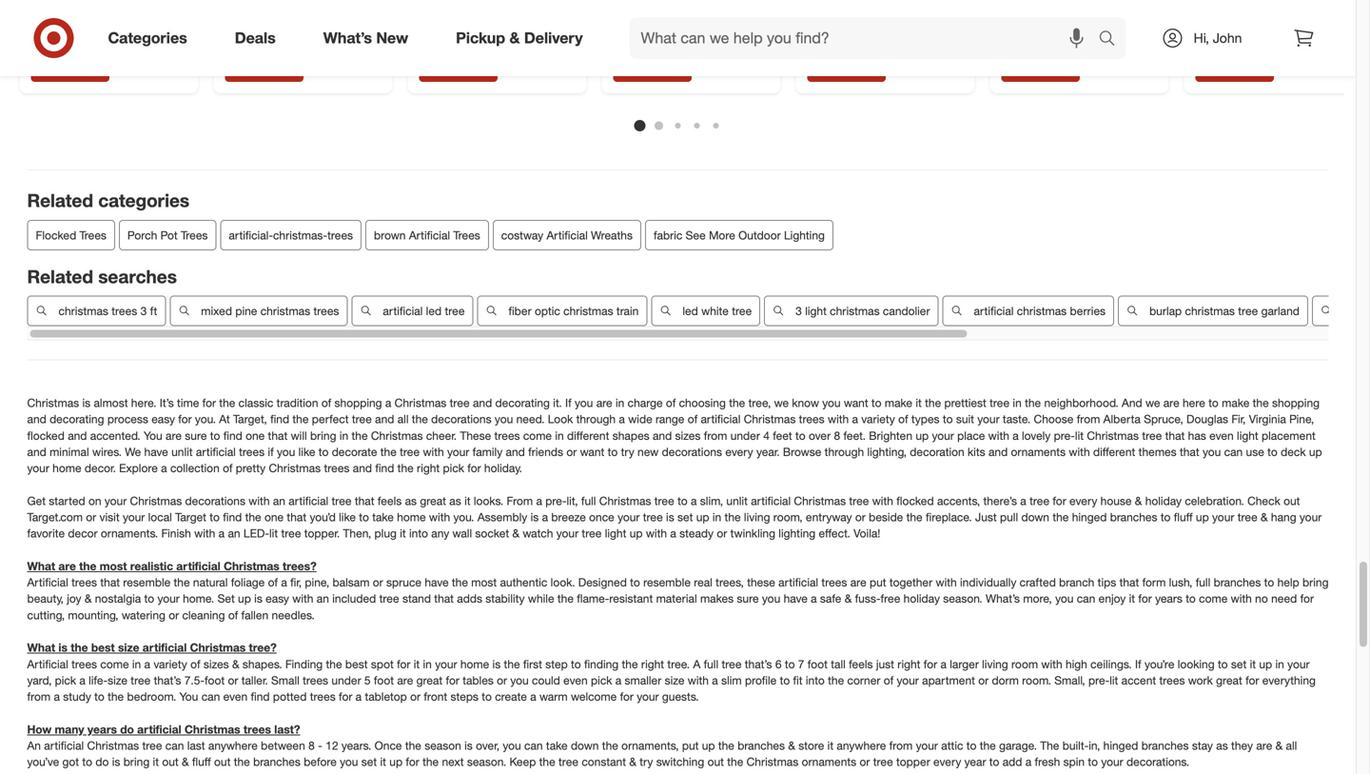 Task type: locate. For each thing, give the bounding box(es) containing it.
from inside what is the best size artificial christmas tree? artificial trees come in a variety of sizes & shapes. finding the best spot for it in your home is the first step to finding the right tree. a full tree that's 6 to 7 foot tall feels just right for a larger living room with high ceilings. if you're looking to set it up in your yard, pick a life-size tree that's 7.5-foot or taller. small trees under 5 foot are great for tables or you could even pick a smaller size with a slim profile to fit into the corner of your apartment or dorm room. small, pre-lit accent trees work great for everything from a study to the bedroom. you can even find potted trees for a tabletop or front steps to create a warm welcome for your guests.
[[27, 689, 51, 704]]

1 horizontal spatial unlit
[[249, 0, 277, 7]]

& inside the faux spruce christmas tree in ceramic pot - hearth & hand™ with magnolia
[[1241, 23, 1249, 40]]

put up the fuss-
[[870, 575, 887, 589]]

see
[[686, 228, 706, 242]]

trees up joy
[[71, 575, 97, 589]]

under left 4
[[731, 428, 761, 443]]

0 horizontal spatial holiday
[[904, 591, 941, 606]]

1 horizontal spatial you.
[[454, 510, 475, 524]]

set for all
[[362, 755, 377, 769]]

1 horizontal spatial bring
[[310, 428, 337, 443]]

cart
[[78, 60, 101, 74], [661, 60, 683, 74], [855, 60, 878, 74], [1050, 60, 1072, 74]]

for down the smaller
[[620, 689, 634, 704]]

pick down finding on the left
[[591, 673, 613, 687]]

come up life-
[[100, 657, 129, 671]]

it right spot
[[414, 657, 420, 671]]

1 vertical spatial set
[[1232, 657, 1247, 671]]

0 vertical spatial sizes
[[676, 428, 701, 443]]

sisal inside 'glittered sisal bottlebrush tree - threshold™'
[[1057, 0, 1086, 7]]

0 vertical spatial ornaments
[[1012, 445, 1066, 459]]

0 horizontal spatial you
[[144, 428, 163, 443]]

1 horizontal spatial like
[[339, 510, 356, 524]]

0 vertical spatial even
[[1210, 428, 1235, 443]]

every inside get started on your christmas decorations with an artificial tree that feels as great as it looks. from a pre-lit, full christmas tree to a slim, unlit artificial christmas tree with flocked accents, there's a tree for every house & holiday celebration. check out target.com or visit your local target to find the one that you'd like to take home with you. assembly is a breeze once your tree is set up in the living room, entryway or beside the fireplace. just pull down the hinged branches to fluff up your tree & hang your favorite decor ornaments. finish with a an led-lit tree topper. then, plug it into any wall socket & watch your tree light up with a steady or twinkling lighting effect. voila!
[[1070, 494, 1098, 508]]

2 vertical spatial full
[[704, 657, 719, 671]]

you'd
[[310, 510, 336, 524]]

1 horizontal spatial unlit
[[727, 494, 748, 508]]

what's inside what are the most realistic artificial christmas trees? artificial trees that resemble the natural foliage of a fir, pine, balsam or spruce have the most authentic look. designed to resemble real trees, these artificial trees are put together with individually crafted branch tips that form lush, full branches to help bring beauty, joy & nostalgia to your home. set up is easy with an included tree stand that adds stability while the flame-resistant material makes sure you have a safe & fuss-free holiday season. what's more, you can enjoy it for years to come with no need for cutting, mounting, watering or cleaning of fallen needles.
[[986, 591, 1021, 606]]

pot right porch in the top left of the page
[[160, 228, 178, 242]]

mini inside 24" unlit tinsel mini artificial christmas tree white - wondershop™
[[125, 0, 150, 7]]

2 vertical spatial pre-
[[1089, 673, 1110, 687]]

a down finding on the left
[[616, 673, 622, 687]]

sisal right 6pc at the top left of the page
[[446, 0, 474, 7]]

branches down between
[[253, 755, 301, 769]]

0 vertical spatial feels
[[378, 494, 402, 508]]

tree inside what are the most realistic artificial christmas trees? artificial trees that resemble the natural foliage of a fir, pine, balsam or spruce have the most authentic look. designed to resemble real trees, these artificial trees are put together with individually crafted branch tips that form lush, full branches to help bring beauty, joy & nostalgia to your home. set up is easy with an included tree stand that adds stability while the flame-resistant material makes sure you have a safe & fuss-free holiday season. what's more, you can enjoy it for years to come with no need for cutting, mounting, watering or cleaning of fallen needles.
[[380, 591, 399, 606]]

pine,
[[1290, 412, 1315, 426]]

charge
[[628, 396, 663, 410]]

what's
[[323, 29, 372, 47], [986, 591, 1021, 606]]

to down white at the left
[[64, 60, 75, 74]]

1 horizontal spatial as
[[450, 494, 461, 508]]

holiday inside what are the most realistic artificial christmas trees? artificial trees that resemble the natural foliage of a fir, pine, balsam or spruce have the most authentic look. designed to resemble real trees, these artificial trees are put together with individually crafted branch tips that form lush, full branches to help bring beauty, joy & nostalgia to your home. set up is easy with an included tree stand that adds stability while the flame-resistant material makes sure you have a safe & fuss-free holiday season. what's more, you can enjoy it for years to come with no need for cutting, mounting, watering or cleaning of fallen needles.
[[904, 591, 941, 606]]

types
[[912, 412, 940, 426]]

indexed inside 21" indexed balsam fir artificial christmas tree with black plastic pot - wondershop™ add to cart
[[832, 0, 880, 7]]

0 horizontal spatial if
[[566, 396, 572, 410]]

from
[[507, 494, 533, 508]]

0 horizontal spatial feels
[[378, 494, 402, 508]]

flocked up 'base' in the left of the page
[[280, 0, 328, 7]]

8 right "over"
[[834, 428, 841, 443]]

potted
[[273, 689, 307, 704]]

or
[[567, 445, 577, 459], [86, 510, 96, 524], [856, 510, 866, 524], [717, 526, 728, 540], [373, 575, 383, 589], [169, 608, 179, 622], [228, 673, 238, 687], [497, 673, 507, 687], [979, 673, 989, 687], [410, 689, 421, 704], [860, 755, 871, 769]]

unlit for white
[[55, 0, 82, 7]]

finding
[[286, 657, 323, 671]]

wondershop™ inside 21" indexed balsam fir artificial christmas tree with black plastic pot - wondershop™ add to cart
[[808, 40, 891, 57]]

that
[[268, 428, 288, 443], [1166, 428, 1186, 443], [1181, 445, 1200, 459], [355, 494, 375, 508], [287, 510, 307, 524], [100, 575, 120, 589], [1120, 575, 1140, 589], [434, 591, 454, 606]]

1 horizontal spatial shopping
[[1273, 396, 1321, 410]]

what for what are the most realistic artificial christmas trees? artificial trees that resemble the natural foliage of a fir, pine, balsam or spruce have the most authentic look. designed to resemble real trees, these artificial trees are put together with individually crafted branch tips that form lush, full branches to help bring beauty, joy & nostalgia to your home. set up is easy with an included tree stand that adds stability while the flame-resistant material makes sure you have a safe & fuss-free holiday season. what's more, you can enjoy it for years to come with no need for cutting, mounting, watering or cleaning of fallen needles.
[[27, 559, 55, 573]]

1 cart from the left
[[78, 60, 101, 74]]

tree up slim
[[722, 657, 742, 671]]

to left suit
[[943, 412, 953, 426]]

2 horizontal spatial decorations
[[662, 445, 723, 459]]

related for related searches
[[27, 265, 93, 287]]

0 vertical spatial if
[[566, 396, 572, 410]]

1 horizontal spatial light
[[806, 304, 827, 318]]

1 sisal from the left
[[446, 0, 474, 7]]

1 horizontal spatial under
[[731, 428, 761, 443]]

taller.
[[242, 673, 268, 687]]

1 horizontal spatial that's
[[745, 657, 773, 671]]

0 horizontal spatial like
[[299, 445, 316, 459]]

search button
[[1091, 17, 1136, 63]]

0 vertical spatial different
[[567, 428, 610, 443]]

even
[[1210, 428, 1235, 443], [564, 673, 588, 687], [223, 689, 248, 704]]

2 add from the left
[[622, 60, 644, 74]]

artificial inside 19" unlit flocked indexed downswept pine artificial christmas tree with round base - wondershop™
[[328, 7, 376, 23]]

1 24" from the left
[[31, 0, 51, 7]]

tree left garland
[[1239, 304, 1259, 318]]

1 vertical spatial holiday
[[904, 591, 941, 606]]

2 mini from the left
[[707, 0, 732, 7]]

ceilings.
[[1091, 657, 1133, 671]]

home
[[53, 461, 81, 475], [397, 510, 426, 524], [461, 657, 490, 671]]

best
[[91, 640, 115, 655], [345, 657, 368, 671]]

can inside what is the best size artificial christmas tree? artificial trees come in a variety of sizes & shapes. finding the best spot for it in your home is the first step to finding the right tree. a full tree that's 6 to 7 foot tall feels just right for a larger living room with high ceilings. if you're looking to set it up in your yard, pick a life-size tree that's 7.5-foot or taller. small trees under 5 foot are great for tables or you could even pick a smaller size with a slim profile to fit into the corner of your apartment or dorm room. small, pre-lit accent trees work great for everything from a study to the bedroom. you can even find potted trees for a tabletop or front steps to create a warm welcome for your guests.
[[202, 689, 220, 704]]

you inside what is the best size artificial christmas tree? artificial trees come in a variety of sizes & shapes. finding the best spot for it in your home is the first step to finding the right tree. a full tree that's 6 to 7 foot tall feels just right for a larger living room with high ceilings. if you're looking to set it up in your yard, pick a life-size tree that's 7.5-foot or taller. small trees under 5 foot are great for tables or you could even pick a smaller size with a slim profile to fit into the corner of your apartment or dorm room. small, pre-lit accent trees work great for everything from a study to the bedroom. you can even find potted trees for a tabletop or front steps to create a warm welcome for your guests.
[[180, 689, 198, 704]]

0 vertical spatial down
[[1022, 510, 1050, 524]]

balsam
[[884, 0, 928, 7]]

magnolia
[[1196, 40, 1251, 57]]

through down feet.
[[825, 445, 865, 459]]

set inside get started on your christmas decorations with an artificial tree that feels as great as it looks. from a pre-lit, full christmas tree to a slim, unlit artificial christmas tree with flocked accents, there's a tree for every house & holiday celebration. check out target.com or visit your local target to find the one that you'd like to take home with you. assembly is a breeze once your tree is set up in the living room, entryway or beside the fireplace. just pull down the hinged branches to fluff up your tree & hang your favorite decor ornaments. finish with a an led-lit tree topper. then, plug it into any wall socket & watch your tree light up with a steady or twinkling lighting effect. voila!
[[678, 510, 693, 524]]

have inside christmas is almost here. it's time for the classic tradition of shopping a christmas tree and decorating it. if you are in charge of choosing the tree, we know you want to make it the prettiest tree in the neighborhood. and we are here to make the shopping and decorating process easy for you. at target, find the perfect tree and all the decorations you need. look through a wide range of artificial christmas trees with a variety of types to suit your taste. choose from alberta spruce, douglas fir, virginia pine, flocked and accented. you are sure to find one that will bring in the christmas cheer. these trees come in different shapes and sizes from under 4 feet to over 8 feet. brighten up your place with a lovely pre-lit christmas tree that has even light placement and minimal wires. we have unlit artificial trees if you like to decorate the tree with your family and friends or want to try new decorations every year. browse through lighting, decoration kits and ornaments with different themes that you can use to deck up your home decor. explore a collection of pretty christmas trees and find the right pick for holiday.
[[144, 445, 168, 459]]

0 vertical spatial home
[[53, 461, 81, 475]]

easy up "needles."
[[266, 591, 289, 606]]

your right hang
[[1300, 510, 1323, 524]]

it's
[[160, 396, 174, 410]]

trees left last?
[[244, 722, 271, 736]]

add for glittered sisal bottlebrush tree - threshold™
[[1011, 60, 1032, 74]]

pickup & delivery link
[[440, 17, 607, 59]]

2 cart from the left
[[661, 60, 683, 74]]

as
[[405, 494, 417, 508], [450, 494, 461, 508], [1217, 738, 1229, 753]]

sisal inside 6pc sisal christmas bottle brush tree set - wondershop™
[[446, 0, 474, 7]]

up down once
[[390, 755, 403, 769]]

find inside get started on your christmas decorations with an artificial tree that feels as great as it looks. from a pre-lit, full christmas tree to a slim, unlit artificial christmas tree with flocked accents, there's a tree for every house & holiday celebration. check out target.com or visit your local target to find the one that you'd like to take home with you. assembly is a breeze once your tree is set up in the living room, entryway or beside the fireplace. just pull down the hinged branches to fluff up your tree & hang your favorite decor ornaments. finish with a an led-lit tree topper. then, plug it into any wall socket & watch your tree light up with a steady or twinkling lighting effect. voila!
[[223, 510, 242, 524]]

what inside what are the most realistic artificial christmas trees? artificial trees that resemble the natural foliage of a fir, pine, balsam or spruce have the most authentic look. designed to resemble real trees, these artificial trees are put together with individually crafted branch tips that form lush, full branches to help bring beauty, joy & nostalgia to your home. set up is easy with an included tree stand that adds stability while the flame-resistant material makes sure you have a safe & fuss-free holiday season. what's more, you can enjoy it for years to come with no need for cutting, mounting, watering or cleaning of fallen needles.
[[27, 559, 55, 573]]

light down lighting
[[806, 304, 827, 318]]

1 vertical spatial living
[[983, 657, 1009, 671]]

you. inside christmas is almost here. it's time for the classic tradition of shopping a christmas tree and decorating it. if you are in charge of choosing the tree, we know you want to make it the prettiest tree in the neighborhood. and we are here to make the shopping and decorating process easy for you. at target, find the perfect tree and all the decorations you need. look through a wide range of artificial christmas trees with a variety of types to suit your taste. choose from alberta spruce, douglas fir, virginia pine, flocked and accented. you are sure to find one that will bring in the christmas cheer. these trees come in different shapes and sizes from under 4 feet to over 8 feet. brighten up your place with a lovely pre-lit christmas tree that has even light placement and minimal wires. we have unlit artificial trees if you like to decorate the tree with your family and friends or want to try new decorations every year. browse through lighting, decoration kits and ornaments with different themes that you can use to deck up your home decor. explore a collection of pretty christmas trees and find the right pick for holiday.
[[195, 412, 216, 426]]

24" for 24" unlit tinsel mini artificial christmas tree silver - wondershop™
[[614, 0, 634, 7]]

2 unlit from the left
[[249, 0, 277, 7]]

if inside christmas is almost here. it's time for the classic tradition of shopping a christmas tree and decorating it. if you are in charge of choosing the tree, we know you want to make it the prettiest tree in the neighborhood. and we are here to make the shopping and decorating process easy for you. at target, find the perfect tree and all the decorations you need. look through a wide range of artificial christmas trees with a variety of types to suit your taste. choose from alberta spruce, douglas fir, virginia pine, flocked and accented. you are sure to find one that will bring in the christmas cheer. these trees come in different shapes and sizes from under 4 feet to over 8 feet. brighten up your place with a lovely pre-lit christmas tree that has even light placement and minimal wires. we have unlit artificial trees if you like to decorate the tree with your family and friends or want to try new decorations every year. browse through lighting, decoration kits and ornaments with different themes that you can use to deck up your home decor. explore a collection of pretty christmas trees and find the right pick for holiday.
[[566, 396, 572, 410]]

1 horizontal spatial we
[[1146, 396, 1161, 410]]

can left use
[[1225, 445, 1244, 459]]

tinsel for white
[[86, 0, 121, 7]]

warm
[[540, 689, 568, 704]]

0 vertical spatial related
[[27, 189, 93, 211]]

for inside how many years do artificial christmas trees last? an artificial christmas tree can last anywhere between 8 - 12 years. once the season is over, you can take down the ornaments, put up the branches & store it anywhere from your attic to the garage. the built-in, hinged branches stay as they are & all you've got to do is bring it out & fluff out the branches before you set it up for the next season. keep the tree constant & try switching out the christmas ornaments or tree topper every year to add a fresh spin to your decorations.
[[406, 755, 420, 769]]

1 horizontal spatial easy
[[266, 591, 289, 606]]

hinged inside how many years do artificial christmas trees last? an artificial christmas tree can last anywhere between 8 - 12 years. once the season is over, you can take down the ornaments, put up the branches & store it anywhere from your attic to the garage. the built-in, hinged branches stay as they are & all you've got to do is bring it out & fluff out the branches before you set it up for the next season. keep the tree constant & try switching out the christmas ornaments or tree topper every year to add a fresh spin to your decorations.
[[1104, 738, 1139, 753]]

21"
[[808, 0, 828, 7]]

0 vertical spatial through
[[577, 412, 616, 426]]

4 add from the left
[[1011, 60, 1032, 74]]

& inside what is the best size artificial christmas tree? artificial trees come in a variety of sizes & shapes. finding the best spot for it in your home is the first step to finding the right tree. a full tree that's 6 to 7 foot tall feels just right for a larger living room with high ceilings. if you're looking to set it up in your yard, pick a life-size tree that's 7.5-foot or taller. small trees under 5 foot are great for tables or you could even pick a smaller size with a slim profile to fit into the corner of your apartment or dorm room. small, pre-lit accent trees work great for everything from a study to the bedroom. you can even find potted trees for a tabletop or front steps to create a warm welcome for your guests.
[[232, 657, 240, 671]]

from inside how many years do artificial christmas trees last? an artificial christmas tree can last anywhere between 8 - 12 years. once the season is over, you can take down the ornaments, put up the branches & store it anywhere from your attic to the garage. the built-in, hinged branches stay as they are & all you've got to do is bring it out & fluff out the branches before you set it up for the next season. keep the tree constant & try switching out the christmas ornaments or tree topper every year to add a fresh spin to your decorations.
[[890, 738, 913, 753]]

add to cart for silver
[[622, 60, 683, 74]]

2 make from the left
[[1223, 396, 1250, 410]]

mixed
[[201, 304, 232, 318]]

tradition
[[277, 396, 318, 410]]

2 horizontal spatial as
[[1217, 738, 1229, 753]]

2 vertical spatial bring
[[123, 755, 150, 769]]

1 add to cart button from the left
[[31, 51, 109, 82]]

christmas inside 21" indexed balsam fir artificial christmas tree with black plastic pot - wondershop™ add to cart
[[860, 7, 920, 23]]

you. inside get started on your christmas decorations with an artificial tree that feels as great as it looks. from a pre-lit, full christmas tree to a slim, unlit artificial christmas tree with flocked accents, there's a tree for every house & holiday celebration. check out target.com or visit your local target to find the one that you'd like to take home with you. assembly is a breeze once your tree is set up in the living room, entryway or beside the fireplace. just pull down the hinged branches to fluff up your tree & hang your favorite decor ornaments. finish with a an led-lit tree topper. then, plug it into any wall socket & watch your tree light up with a steady or twinkling lighting effect. voila!
[[454, 510, 475, 524]]

to down lush,
[[1186, 591, 1197, 606]]

0 vertical spatial decorating
[[496, 396, 550, 410]]

7.5-
[[184, 673, 205, 687]]

3 cart from the left
[[855, 60, 878, 74]]

down inside get started on your christmas decorations with an artificial tree that feels as great as it looks. from a pre-lit, full christmas tree to a slim, unlit artificial christmas tree with flocked accents, there's a tree for every house & holiday celebration. check out target.com or visit your local target to find the one that you'd like to take home with you. assembly is a breeze once your tree is set up in the living room, entryway or beside the fireplace. just pull down the hinged branches to fluff up your tree & hang your favorite decor ornaments. finish with a an led-lit tree topper. then, plug it into any wall socket & watch your tree light up with a steady or twinkling lighting effect. voila!
[[1022, 510, 1050, 524]]

19" unlit flocked indexed downswept pine artificial christmas tree with round base - wondershop™
[[225, 0, 379, 73]]

it
[[916, 396, 922, 410], [465, 494, 471, 508], [400, 526, 406, 540], [1130, 591, 1136, 606], [414, 657, 420, 671], [1251, 657, 1257, 671], [828, 738, 834, 753], [153, 755, 159, 769], [380, 755, 386, 769]]

full inside get started on your christmas decorations with an artificial tree that feels as great as it looks. from a pre-lit, full christmas tree to a slim, unlit artificial christmas tree with flocked accents, there's a tree for every house & holiday celebration. check out target.com or visit your local target to find the one that you'd like to take home with you. assembly is a breeze once your tree is set up in the living room, entryway or beside the fireplace. just pull down the hinged branches to fluff up your tree & hang your favorite decor ornaments. finish with a an led-lit tree topper. then, plug it into any wall socket & watch your tree light up with a steady or twinkling lighting effect. voila!
[[582, 494, 596, 508]]

set inside what is the best size artificial christmas tree? artificial trees come in a variety of sizes & shapes. finding the best spot for it in your home is the first step to finding the right tree. a full tree that's 6 to 7 foot tall feels just right for a larger living room with high ceilings. if you're looking to set it up in your yard, pick a life-size tree that's 7.5-foot or taller. small trees under 5 foot are great for tables or you could even pick a smaller size with a slim profile to fit into the corner of your apartment or dorm room. small, pre-lit accent trees work great for everything from a study to the bedroom. you can even find potted trees for a tabletop or front steps to create a warm welcome for your guests.
[[1232, 657, 1247, 671]]

bring inside how many years do artificial christmas trees last? an artificial christmas tree can last anywhere between 8 - 12 years. once the season is over, you can take down the ornaments, put up the branches & store it anywhere from your attic to the garage. the built-in, hinged branches stay as they are & all you've got to do is bring it out & fluff out the branches before you set it up for the next season. keep the tree constant & try switching out the christmas ornaments or tree topper every year to add a fresh spin to your decorations.
[[123, 755, 150, 769]]

0 horizontal spatial anywhere
[[208, 738, 258, 753]]

up down foliage
[[238, 591, 251, 606]]

home up tables
[[461, 657, 490, 671]]

2 horizontal spatial lit
[[1110, 673, 1119, 687]]

sisal for bottle
[[446, 0, 474, 7]]

is inside what are the most realistic artificial christmas trees? artificial trees that resemble the natural foliage of a fir, pine, balsam or spruce have the most authentic look. designed to resemble real trees, these artificial trees are put together with individually crafted branch tips that form lush, full branches to help bring beauty, joy & nostalgia to your home. set up is easy with an included tree stand that adds stability while the flame-resistant material makes sure you have a safe & fuss-free holiday season. what's more, you can enjoy it for years to come with no need for cutting, mounting, watering or cleaning of fallen needles.
[[254, 591, 263, 606]]

down inside how many years do artificial christmas trees last? an artificial christmas tree can last anywhere between 8 - 12 years. once the season is over, you can take down the ornaments, put up the branches & store it anywhere from your attic to the garage. the built-in, hinged branches stay as they are & all you've got to do is bring it out & fluff out the branches before you set it up for the next season. keep the tree constant & try switching out the christmas ornaments or tree topper every year to add a fresh spin to your decorations.
[[571, 738, 599, 753]]

add to cart button for glittered sisal bottlebrush tree - threshold™
[[1002, 51, 1080, 82]]

0 horizontal spatial variety
[[154, 657, 187, 671]]

it.
[[553, 396, 562, 410]]

0 vertical spatial hinged
[[1073, 510, 1108, 524]]

all right perfect
[[398, 412, 409, 426]]

profile
[[745, 673, 777, 687]]

pre-
[[1055, 428, 1076, 443], [546, 494, 567, 508], [1089, 673, 1110, 687]]

faux
[[1196, 0, 1225, 7]]

put
[[870, 575, 887, 589], [682, 738, 699, 753]]

2 horizontal spatial pot
[[1293, 7, 1313, 23]]

most up nostalgia
[[100, 559, 127, 573]]

keep
[[510, 755, 536, 769]]

full inside what are the most realistic artificial christmas trees? artificial trees that resemble the natural foliage of a fir, pine, balsam or spruce have the most authentic look. designed to resemble real trees, these artificial trees are put together with individually crafted branch tips that form lush, full branches to help bring beauty, joy & nostalgia to your home. set up is easy with an included tree stand that adds stability while the flame-resistant material makes sure you have a safe & fuss-free holiday season. what's more, you can enjoy it for years to come with no need for cutting, mounting, watering or cleaning of fallen needles.
[[1196, 575, 1211, 589]]

1 vertical spatial into
[[806, 673, 825, 687]]

3 light christmas candolier link
[[765, 296, 939, 326]]

try inside how many years do artificial christmas trees last? an artificial christmas tree can last anywhere between 8 - 12 years. once the season is over, you can take down the ornaments, put up the branches & store it anywhere from your attic to the garage. the built-in, hinged branches stay as they are & all you've got to do is bring it out & fluff out the branches before you set it up for the next season. keep the tree constant & try switching out the christmas ornaments or tree topper every year to add a fresh spin to your decorations.
[[640, 755, 653, 769]]

2 add to cart from the left
[[622, 60, 683, 74]]

2 vertical spatial home
[[461, 657, 490, 671]]

1 vertical spatial ornaments
[[802, 755, 857, 769]]

- inside 19" unlit flocked indexed downswept pine artificial christmas tree with round base - wondershop™
[[302, 40, 307, 57]]

put up switching
[[682, 738, 699, 753]]

1 horizontal spatial pot
[[917, 23, 937, 40]]

tree inside 21" indexed balsam fir artificial christmas tree with black plastic pot - wondershop™ add to cart
[[924, 7, 949, 23]]

the
[[1041, 738, 1060, 753]]

2 trees from the left
[[181, 228, 208, 242]]

2 horizontal spatial trees
[[454, 228, 481, 242]]

season. inside what are the most realistic artificial christmas trees? artificial trees that resemble the natural foliage of a fir, pine, balsam or spruce have the most authentic look. designed to resemble real trees, these artificial trees are put together with individually crafted branch tips that form lush, full branches to help bring beauty, joy & nostalgia to your home. set up is easy with an included tree stand that adds stability while the flame-resistant material makes sure you have a safe & fuss-free holiday season. what's more, you can enjoy it for years to come with no need for cutting, mounting, watering or cleaning of fallen needles.
[[944, 591, 983, 606]]

ornaments
[[1012, 445, 1066, 459], [802, 755, 857, 769]]

how many years do artificial christmas trees last? an artificial christmas tree can last anywhere between 8 - 12 years. once the season is over, you can take down the ornaments, put up the branches & store it anywhere from your attic to the garage. the built-in, hinged branches stay as they are & all you've got to do is bring it out & fluff out the branches before you set it up for the next season. keep the tree constant & try switching out the christmas ornaments or tree topper every year to add a fresh spin to your decorations.
[[27, 722, 1298, 769]]

home.
[[183, 591, 214, 606]]

pickup & delivery
[[456, 29, 583, 47]]

set up steady
[[678, 510, 693, 524]]

3 add to cart button from the left
[[808, 51, 886, 82]]

right down cheer.
[[417, 461, 440, 475]]

fluff inside get started on your christmas decorations with an artificial tree that feels as great as it looks. from a pre-lit, full christmas tree to a slim, unlit artificial christmas tree with flocked accents, there's a tree for every house & holiday celebration. check out target.com or visit your local target to find the one that you'd like to take home with you. assembly is a breeze once your tree is set up in the living room, entryway or beside the fireplace. just pull down the hinged branches to fluff up your tree & hang your favorite decor ornaments. finish with a an led-lit tree topper. then, plug it into any wall socket & watch your tree light up with a steady or twinkling lighting effect. voila!
[[1175, 510, 1193, 524]]

1 horizontal spatial add to cart
[[622, 60, 683, 74]]

0 vertical spatial unlit
[[171, 445, 193, 459]]

add to cart for white
[[40, 60, 101, 74]]

tree left topper
[[874, 755, 894, 769]]

0 horizontal spatial shopping
[[335, 396, 382, 410]]

sisal
[[446, 0, 474, 7], [1057, 0, 1086, 7]]

artificial down brown
[[383, 304, 423, 318]]

1 christmas from the left
[[59, 304, 108, 318]]

for left house
[[1053, 494, 1067, 508]]

1 anywhere from the left
[[208, 738, 258, 753]]

your left apartment
[[897, 673, 919, 687]]

shopping up perfect
[[335, 396, 382, 410]]

from down yard,
[[27, 689, 51, 704]]

your inside what are the most realistic artificial christmas trees? artificial trees that resemble the natural foliage of a fir, pine, balsam or spruce have the most authentic look. designed to resemble real trees, these artificial trees are put together with individually crafted branch tips that form lush, full branches to help bring beauty, joy & nostalgia to your home. set up is easy with an included tree stand that adds stability while the flame-resistant material makes sure you have a safe & fuss-free holiday season. what's more, you can enjoy it for years to come with no need for cutting, mounting, watering or cleaning of fallen needles.
[[158, 591, 180, 606]]

you right know
[[823, 396, 841, 410]]

0 horizontal spatial different
[[567, 428, 610, 443]]

trees for brown artificial trees
[[454, 228, 481, 242]]

artificial inside 21" indexed balsam fir artificial christmas tree with black plastic pot - wondershop™ add to cart
[[808, 7, 856, 23]]

0 horizontal spatial want
[[580, 445, 605, 459]]

0 vertical spatial under
[[731, 428, 761, 443]]

branches inside get started on your christmas decorations with an artificial tree that feels as great as it looks. from a pre-lit, full christmas tree to a slim, unlit artificial christmas tree with flocked accents, there's a tree for every house & holiday celebration. check out target.com or visit your local target to find the one that you'd like to take home with you. assembly is a breeze once your tree is set up in the living room, entryway or beside the fireplace. just pull down the hinged branches to fluff up your tree & hang your favorite decor ornaments. finish with a an led-lit tree topper. then, plug it into any wall socket & watch your tree light up with a steady or twinkling lighting effect. voila!
[[1111, 510, 1158, 524]]

can inside what are the most realistic artificial christmas trees? artificial trees that resemble the natural foliage of a fir, pine, balsam or spruce have the most authentic look. designed to resemble real trees, these artificial trees are put together with individually crafted branch tips that form lush, full branches to help bring beauty, joy & nostalgia to your home. set up is easy with an included tree stand that adds stability while the flame-resistant material makes sure you have a safe & fuss-free holiday season. what's more, you can enjoy it for years to come with no need for cutting, mounting, watering or cleaning of fallen needles.
[[1077, 591, 1096, 606]]

or up voila!
[[856, 510, 866, 524]]

led down brown artificial trees link
[[426, 304, 442, 318]]

of up range
[[666, 396, 676, 410]]

artificial
[[31, 7, 79, 23], [328, 7, 376, 23], [614, 7, 662, 23], [808, 7, 856, 23], [409, 228, 450, 242], [547, 228, 588, 242], [27, 575, 68, 589], [27, 657, 68, 671]]

come down need.
[[523, 428, 552, 443]]

deck
[[1282, 445, 1307, 459]]

24" unlit tinsel mini artificial christmas tree white - wondershop™
[[31, 0, 172, 40]]

shapes.
[[243, 657, 282, 671]]

1 trees from the left
[[80, 228, 107, 242]]

christmas left berries
[[1017, 304, 1067, 318]]

wondershop™
[[78, 23, 161, 40], [419, 23, 502, 40], [659, 23, 742, 40], [808, 40, 891, 57], [225, 57, 308, 73]]

1 indexed from the left
[[331, 0, 379, 7]]

branches down house
[[1111, 510, 1158, 524]]

1 shopping from the left
[[335, 396, 382, 410]]

1 vertical spatial years
[[87, 722, 117, 736]]

resemble
[[123, 575, 171, 589], [644, 575, 691, 589]]

do
[[120, 722, 134, 736], [96, 755, 109, 769]]

trees down know
[[799, 412, 825, 426]]

set down natural
[[218, 591, 235, 606]]

a left safe
[[811, 591, 817, 606]]

decorations up target
[[185, 494, 246, 508]]

hinged inside get started on your christmas decorations with an artificial tree that feels as great as it looks. from a pre-lit, full christmas tree to a slim, unlit artificial christmas tree with flocked accents, there's a tree for every house & holiday celebration. check out target.com or visit your local target to find the one that you'd like to take home with you. assembly is a breeze once your tree is set up in the living room, entryway or beside the fireplace. just pull down the hinged branches to fluff up your tree & hang your favorite decor ornaments. finish with a an led-lit tree topper. then, plug it into any wall socket & watch your tree light up with a steady or twinkling lighting effect. voila!
[[1073, 510, 1108, 524]]

beauty,
[[27, 591, 64, 606]]

easy inside what are the most realistic artificial christmas trees? artificial trees that resemble the natural foliage of a fir, pine, balsam or spruce have the most authentic look. designed to resemble real trees, these artificial trees are put together with individually crafted branch tips that form lush, full branches to help bring beauty, joy & nostalgia to your home. set up is easy with an included tree stand that adds stability while the flame-resistant material makes sure you have a safe & fuss-free holiday season. what's more, you can enjoy it for years to come with no need for cutting, mounting, watering or cleaning of fallen needles.
[[266, 591, 289, 606]]

you. up wall
[[454, 510, 475, 524]]

indexed inside 19" unlit flocked indexed downswept pine artificial christmas tree with round base - wondershop™
[[331, 0, 379, 7]]

years inside how many years do artificial christmas trees last? an artificial christmas tree can last anywhere between 8 - 12 years. once the season is over, you can take down the ornaments, put up the branches & store it anywhere from your attic to the garage. the built-in, hinged branches stay as they are & all you've got to do is bring it out & fluff out the branches before you set it up for the next season. keep the tree constant & try switching out the christmas ornaments or tree topper every year to add a fresh spin to your decorations.
[[87, 722, 117, 736]]

up up "everything"
[[1260, 657, 1273, 671]]

with
[[318, 23, 343, 40], [808, 23, 832, 40], [1296, 23, 1320, 40], [828, 412, 849, 426], [989, 428, 1010, 443], [423, 445, 444, 459], [1070, 445, 1091, 459], [249, 494, 270, 508], [873, 494, 894, 508], [429, 510, 450, 524], [194, 526, 215, 540], [646, 526, 667, 540], [936, 575, 957, 589], [293, 591, 314, 606], [1232, 591, 1253, 606], [1042, 657, 1063, 671], [688, 673, 709, 687]]

1 unlit from the left
[[55, 0, 82, 7]]

2 we from the left
[[1146, 396, 1161, 410]]

it right store
[[828, 738, 834, 753]]

choose
[[1034, 412, 1074, 426]]

tree inside 24" unlit tinsel mini artificial christmas tree white - wondershop™
[[147, 7, 172, 23]]

ornaments,
[[622, 738, 679, 753]]

one up the led-
[[265, 510, 284, 524]]

1 horizontal spatial flocked
[[897, 494, 935, 508]]

0 horizontal spatial take
[[372, 510, 394, 524]]

your up front
[[435, 657, 457, 671]]

christmas inside what is the best size artificial christmas tree? artificial trees come in a variety of sizes & shapes. finding the best spot for it in your home is the first step to finding the right tree. a full tree that's 6 to 7 foot tall feels just right for a larger living room with high ceilings. if you're looking to set it up in your yard, pick a life-size tree that's 7.5-foot or taller. small trees under 5 foot are great for tables or you could even pick a smaller size with a slim profile to fit into the corner of your apartment or dorm room. small, pre-lit accent trees work great for everything from a study to the bedroom. you can even find potted trees for a tabletop or front steps to create a warm welcome for your guests.
[[190, 640, 246, 655]]

3 add from the left
[[816, 60, 838, 74]]

2 vertical spatial an
[[317, 591, 329, 606]]

corner
[[848, 673, 881, 687]]

christmas inside 6pc sisal christmas bottle brush tree set - wondershop™
[[478, 0, 538, 7]]

from
[[1077, 412, 1101, 426], [704, 428, 728, 443], [27, 689, 51, 704], [890, 738, 913, 753]]

add to cart down threshold™
[[1011, 60, 1072, 74]]

1 related from the top
[[27, 189, 93, 211]]

set
[[526, 7, 546, 23], [218, 591, 235, 606]]

optic
[[535, 304, 561, 318]]

4 cart from the left
[[1050, 60, 1072, 74]]

2 sisal from the left
[[1057, 0, 1086, 7]]

you inside what is the best size artificial christmas tree? artificial trees come in a variety of sizes & shapes. finding the best spot for it in your home is the first step to finding the right tree. a full tree that's 6 to 7 foot tall feels just right for a larger living room with high ceilings. if you're looking to set it up in your yard, pick a life-size tree that's 7.5-foot or taller. small trees under 5 foot are great for tables or you could even pick a smaller size with a slim profile to fit into the corner of your apartment or dorm room. small, pre-lit accent trees work great for everything from a study to the bedroom. you can even find potted trees for a tabletop or front steps to create a warm welcome for your guests.
[[511, 673, 529, 687]]

1 vertical spatial lit
[[269, 526, 278, 540]]

1 vertical spatial under
[[332, 673, 361, 687]]

1 vertical spatial unlit
[[727, 494, 748, 508]]

1 horizontal spatial ornaments
[[1012, 445, 1066, 459]]

themes
[[1139, 445, 1177, 459]]

1 vertical spatial you.
[[454, 510, 475, 524]]

led-
[[244, 526, 269, 540]]

24" inside 24" unlit tinsel mini artificial christmas tree silver - wondershop™
[[614, 0, 634, 7]]

add to cart button for 24" unlit tinsel mini artificial christmas tree white - wondershop™
[[31, 51, 109, 82]]

1 vertical spatial have
[[425, 575, 449, 589]]

flame-
[[577, 591, 610, 606]]

season
[[425, 738, 462, 753]]

artificial up natural
[[176, 559, 221, 573]]

add down white at the left
[[40, 60, 61, 74]]

0 horizontal spatial what's
[[323, 29, 372, 47]]

is up 'fallen'
[[254, 591, 263, 606]]

lit down the neighborhood.
[[1076, 428, 1084, 443]]

1 3 from the left
[[140, 304, 147, 318]]

pot
[[1293, 7, 1313, 23], [917, 23, 937, 40], [160, 228, 178, 242]]

0 vertical spatial fluff
[[1175, 510, 1193, 524]]

a right there's
[[1021, 494, 1027, 508]]

add to cart button for 24" unlit tinsel mini artificial christmas tree silver - wondershop™
[[614, 51, 692, 82]]

1 vertical spatial sizes
[[204, 657, 229, 671]]

1 horizontal spatial years
[[1156, 591, 1183, 606]]

tinsel inside 24" unlit tinsel mini artificial christmas tree white - wondershop™
[[86, 0, 121, 7]]

decorations inside get started on your christmas decorations with an artificial tree that feels as great as it looks. from a pre-lit, full christmas tree to a slim, unlit artificial christmas tree with flocked accents, there's a tree for every house & holiday celebration. check out target.com or visit your local target to find the one that you'd like to take home with you. assembly is a breeze once your tree is set up in the living room, entryway or beside the fireplace. just pull down the hinged branches to fluff up your tree & hang your favorite decor ornaments. finish with a an led-lit tree topper. then, plug it into any wall socket & watch your tree light up with a steady or twinkling lighting effect. voila!
[[185, 494, 246, 508]]

trees down finding
[[303, 673, 329, 687]]

0 horizontal spatial try
[[621, 445, 635, 459]]

tinsel for silver
[[669, 0, 704, 7]]

christmas inside 24" unlit tinsel mini artificial christmas tree silver - wondershop™
[[665, 7, 726, 23]]

cart for 24" unlit tinsel mini artificial christmas tree white - wondershop™
[[78, 60, 101, 74]]

for inside get started on your christmas decorations with an artificial tree that feels as great as it looks. from a pre-lit, full christmas tree to a slim, unlit artificial christmas tree with flocked accents, there's a tree for every house & holiday celebration. check out target.com or visit your local target to find the one that you'd like to take home with you. assembly is a breeze once your tree is set up in the living room, entryway or beside the fireplace. just pull down the hinged branches to fluff up your tree & hang your favorite decor ornaments. finish with a an led-lit tree topper. then, plug it into any wall socket & watch your tree light up with a steady or twinkling lighting effect. voila!
[[1053, 494, 1067, 508]]

0 horizontal spatial 24"
[[31, 0, 51, 7]]

holiday right house
[[1146, 494, 1182, 508]]

fir,
[[290, 575, 302, 589]]

a
[[694, 657, 701, 671]]

threshold™
[[1002, 23, 1068, 40]]

2 related from the top
[[27, 265, 93, 287]]

1 horizontal spatial what's
[[986, 591, 1021, 606]]

- inside 24" unlit tinsel mini artificial christmas tree white - wondershop™
[[69, 23, 74, 40]]

finish
[[161, 526, 191, 540]]

0 horizontal spatial decorations
[[185, 494, 246, 508]]

0 horizontal spatial flocked
[[36, 228, 76, 242]]

brighten
[[869, 428, 913, 443]]

0 horizontal spatial light
[[605, 526, 627, 540]]

flocked up the related searches
[[36, 228, 76, 242]]

1 vertical spatial decorating
[[50, 412, 104, 426]]

3 unlit from the left
[[638, 0, 665, 7]]

light inside get started on your christmas decorations with an artificial tree that feels as great as it looks. from a pre-lit, full christmas tree to a slim, unlit artificial christmas tree with flocked accents, there's a tree for every house & holiday celebration. check out target.com or visit your local target to find the one that you'd like to take home with you. assembly is a breeze once your tree is set up in the living room, entryway or beside the fireplace. just pull down the hinged branches to fluff up your tree & hang your favorite decor ornaments. finish with a an led-lit tree topper. then, plug it into any wall socket & watch your tree light up with a steady or twinkling lighting effect. voila!
[[605, 526, 627, 540]]

flocked
[[280, 0, 328, 7], [36, 228, 76, 242]]

then,
[[343, 526, 372, 540]]

1 mini from the left
[[125, 0, 150, 7]]

light inside christmas is almost here. it's time for the classic tradition of shopping a christmas tree and decorating it. if you are in charge of choosing the tree, we know you want to make it the prettiest tree in the neighborhood. and we are here to make the shopping and decorating process easy for you. at target, find the perfect tree and all the decorations you need. look through a wide range of artificial christmas trees with a variety of types to suit your taste. choose from alberta spruce, douglas fir, virginia pine, flocked and accented. you are sure to find one that will bring in the christmas cheer. these trees come in different shapes and sizes from under 4 feet to over 8 feet. brighten up your place with a lovely pre-lit christmas tree that has even light placement and minimal wires. we have unlit artificial trees if you like to decorate the tree with your family and friends or want to try new decorations every year. browse through lighting, decoration kits and ornaments with different themes that you can use to deck up your home decor. explore a collection of pretty christmas trees and find the right pick for holiday.
[[1238, 428, 1259, 443]]

an down pine, at the left bottom
[[317, 591, 329, 606]]

2 what from the top
[[27, 640, 55, 655]]

you up keep
[[503, 738, 521, 753]]

an
[[27, 738, 41, 753]]

1 tinsel from the left
[[86, 0, 121, 7]]

1 horizontal spatial home
[[397, 510, 426, 524]]

tree right once
[[643, 510, 663, 524]]

almost
[[94, 396, 128, 410]]

0 horizontal spatial 3
[[140, 304, 147, 318]]

into inside get started on your christmas decorations with an artificial tree that feels as great as it looks. from a pre-lit, full christmas tree to a slim, unlit artificial christmas tree with flocked accents, there's a tree for every house & holiday celebration. check out target.com or visit your local target to find the one that you'd like to take home with you. assembly is a breeze once your tree is set up in the living room, entryway or beside the fireplace. just pull down the hinged branches to fluff up your tree & hang your favorite decor ornaments. finish with a an led-lit tree topper. then, plug it into any wall socket & watch your tree light up with a steady or twinkling lighting effect. voila!
[[409, 526, 428, 540]]

0 vertical spatial set
[[526, 7, 546, 23]]

4 christmas from the left
[[830, 304, 880, 318]]

or left front
[[410, 689, 421, 704]]

for right spot
[[397, 657, 411, 671]]

what inside what is the best size artificial christmas tree? artificial trees come in a variety of sizes & shapes. finding the best spot for it in your home is the first step to finding the right tree. a full tree that's 6 to 7 foot tall feels just right for a larger living room with high ceilings. if you're looking to set it up in your yard, pick a life-size tree that's 7.5-foot or taller. small trees under 5 foot are great for tables or you could even pick a smaller size with a slim profile to fit into the corner of your apartment or dorm room. small, pre-lit accent trees work great for everything from a study to the bedroom. you can even find potted trees for a tabletop or front steps to create a warm welcome for your guests.
[[27, 640, 55, 655]]

bottlebrush
[[1002, 7, 1072, 23]]

2 horizontal spatial full
[[1196, 575, 1211, 589]]

1 horizontal spatial take
[[546, 738, 568, 753]]

3 add to cart from the left
[[1011, 60, 1072, 74]]

living up twinkling
[[744, 510, 771, 524]]

0 horizontal spatial 8
[[309, 738, 315, 753]]

1 add from the left
[[40, 60, 61, 74]]

got
[[62, 755, 79, 769]]

kits
[[968, 445, 986, 459]]

1 vertical spatial bring
[[1303, 575, 1330, 589]]

right
[[417, 461, 440, 475], [642, 657, 665, 671], [898, 657, 921, 671]]

- inside 21" indexed balsam fir artificial christmas tree with black plastic pot - wondershop™ add to cart
[[940, 23, 946, 40]]

4 add to cart button from the left
[[1002, 51, 1080, 82]]

to left add at the right bottom
[[990, 755, 1000, 769]]

come inside what are the most realistic artificial christmas trees? artificial trees that resemble the natural foliage of a fir, pine, balsam or spruce have the most authentic look. designed to resemble real trees, these artificial trees are put together with individually crafted branch tips that form lush, full branches to help bring beauty, joy & nostalgia to your home. set up is easy with an included tree stand that adds stability while the flame-resistant material makes sure you have a safe & fuss-free holiday season. what's more, you can enjoy it for years to come with no need for cutting, mounting, watering or cleaning of fallen needles.
[[1200, 591, 1228, 606]]

search
[[1091, 31, 1136, 49]]

0 vertical spatial full
[[582, 494, 596, 508]]

1 what from the top
[[27, 559, 55, 573]]

artificial up room,
[[751, 494, 791, 508]]

0 horizontal spatial you.
[[195, 412, 216, 426]]

branches up decorations.
[[1142, 738, 1190, 753]]

is right got
[[112, 755, 120, 769]]

21" indexed balsam fir artificial christmas tree with black plastic pot - wondershop™ add to cart
[[808, 0, 949, 74]]

celebration.
[[1186, 494, 1245, 508]]

0 horizontal spatial years
[[87, 722, 117, 736]]

0 vertical spatial all
[[398, 412, 409, 426]]

branches up no
[[1214, 575, 1262, 589]]

trees left ft
[[112, 304, 137, 318]]

cutting,
[[27, 608, 65, 622]]

lit inside christmas is almost here. it's time for the classic tradition of shopping a christmas tree and decorating it. if you are in charge of choosing the tree, we know you want to make it the prettiest tree in the neighborhood. and we are here to make the shopping and decorating process easy for you. at target, find the perfect tree and all the decorations you need. look through a wide range of artificial christmas trees with a variety of types to suit your taste. choose from alberta spruce, douglas fir, virginia pine, flocked and accented. you are sure to find one that will bring in the christmas cheer. these trees come in different shapes and sizes from under 4 feet to over 8 feet. brighten up your place with a lovely pre-lit christmas tree that has even light placement and minimal wires. we have unlit artificial trees if you like to decorate the tree with your family and friends or want to try new decorations every year. browse through lighting, decoration kits and ornaments with different themes that you can use to deck up your home decor. explore a collection of pretty christmas trees and find the right pick for holiday.
[[1076, 428, 1084, 443]]

0 horizontal spatial tinsel
[[86, 0, 121, 7]]

under
[[731, 428, 761, 443], [332, 673, 361, 687]]

porch pot trees link
[[119, 220, 217, 250]]

into left any
[[409, 526, 428, 540]]

or left spruce
[[373, 575, 383, 589]]

- right 'base' in the left of the page
[[302, 40, 307, 57]]

1 horizontal spatial set
[[526, 7, 546, 23]]

3 trees from the left
[[454, 228, 481, 242]]

0 vertical spatial try
[[621, 445, 635, 459]]

2 tinsel from the left
[[669, 0, 704, 7]]

find
[[270, 412, 289, 426], [223, 428, 243, 443], [375, 461, 394, 475], [223, 510, 242, 524], [251, 689, 270, 704]]

2 24" from the left
[[614, 0, 634, 7]]

bring right got
[[123, 755, 150, 769]]

2 add to cart button from the left
[[614, 51, 692, 82]]

garland
[[1262, 304, 1300, 318]]

1 vertical spatial what
[[27, 640, 55, 655]]

searches
[[98, 265, 177, 287]]

neighborhood.
[[1045, 396, 1119, 410]]

artificial inside what are the most realistic artificial christmas trees? artificial trees that resemble the natural foliage of a fir, pine, balsam or spruce have the most authentic look. designed to resemble real trees, these artificial trees are put together with individually crafted branch tips that form lush, full branches to help bring beauty, joy & nostalgia to your home. set up is easy with an included tree stand that adds stability while the flame-resistant material makes sure you have a safe & fuss-free holiday season. what's more, you can enjoy it for years to come with no need for cutting, mounting, watering or cleaning of fallen needles.
[[27, 575, 68, 589]]

1 horizontal spatial put
[[870, 575, 887, 589]]

decorations
[[431, 412, 492, 426], [662, 445, 723, 459], [185, 494, 246, 508]]

with inside 21" indexed balsam fir artificial christmas tree with black plastic pot - wondershop™ add to cart
[[808, 23, 832, 40]]

season. inside how many years do artificial christmas trees last? an artificial christmas tree can last anywhere between 8 - 12 years. once the season is over, you can take down the ornaments, put up the branches & store it anywhere from your attic to the garage. the built-in, hinged branches stay as they are & all you've got to do is bring it out & fluff out the branches before you set it up for the next season. keep the tree constant & try switching out the christmas ornaments or tree topper every year to add a fresh spin to your decorations.
[[467, 755, 507, 769]]

0 horizontal spatial add to cart
[[40, 60, 101, 74]]

topper.
[[304, 526, 340, 540]]

or left cleaning
[[169, 608, 179, 622]]

5 christmas from the left
[[1017, 304, 1067, 318]]

full right lush,
[[1196, 575, 1211, 589]]

6pc sisal christmas bottle brush tree set - wondershop™
[[419, 0, 555, 40]]

voila!
[[854, 526, 881, 540]]

ornaments inside how many years do artificial christmas trees last? an artificial christmas tree can last anywhere between 8 - 12 years. once the season is over, you can take down the ornaments, put up the branches & store it anywhere from your attic to the garage. the built-in, hinged branches stay as they are & all you've got to do is bring it out & fluff out the branches before you set it up for the next season. keep the tree constant & try switching out the christmas ornaments or tree topper every year to add a fresh spin to your decorations.
[[802, 755, 857, 769]]

attic
[[942, 738, 964, 753]]

led white tree link
[[651, 296, 761, 326]]

home down "minimal"
[[53, 461, 81, 475]]

up inside what are the most realistic artificial christmas trees? artificial trees that resemble the natural foliage of a fir, pine, balsam or spruce have the most authentic look. designed to resemble real trees, these artificial trees are put together with individually crafted branch tips that form lush, full branches to help bring beauty, joy & nostalgia to your home. set up is easy with an included tree stand that adds stability while the flame-resistant material makes sure you have a safe & fuss-free holiday season. what's more, you can enjoy it for years to come with no need for cutting, mounting, watering or cleaning of fallen needles.
[[238, 591, 251, 606]]

- inside how many years do artificial christmas trees last? an artificial christmas tree can last anywhere between 8 - 12 years. once the season is over, you can take down the ornaments, put up the branches & store it anywhere from your attic to the garage. the built-in, hinged branches stay as they are & all you've got to do is bring it out & fluff out the branches before you set it up for the next season. keep the tree constant & try switching out the christmas ornaments or tree topper every year to add a fresh spin to your decorations.
[[318, 738, 323, 753]]

2 indexed from the left
[[832, 0, 880, 7]]

set right looking
[[1232, 657, 1247, 671]]

make up fir,
[[1223, 396, 1250, 410]]

1 vertical spatial full
[[1196, 575, 1211, 589]]

1 add to cart from the left
[[40, 60, 101, 74]]

1 vertical spatial like
[[339, 510, 356, 524]]

categories
[[98, 189, 190, 211]]

tree up bedroom.
[[131, 673, 151, 687]]

even down douglas
[[1210, 428, 1235, 443]]



Task type: describe. For each thing, give the bounding box(es) containing it.
unlit for christmas
[[249, 0, 277, 7]]

pre- inside christmas is almost here. it's time for the classic tradition of shopping a christmas tree and decorating it. if you are in charge of choosing the tree, we know you want to make it the prettiest tree in the neighborhood. and we are here to make the shopping and decorating process easy for you. at target, find the perfect tree and all the decorations you need. look through a wide range of artificial christmas trees with a variety of types to suit your taste. choose from alberta spruce, douglas fir, virginia pine, flocked and accented. you are sure to find one that will bring in the christmas cheer. these trees come in different shapes and sizes from under 4 feet to over 8 feet. brighten up your place with a lovely pre-lit christmas tree that has even light placement and minimal wires. we have unlit artificial trees if you like to decorate the tree with your family and friends or want to try new decorations every year. browse through lighting, decoration kits and ornaments with different themes that you can use to deck up your home decor. explore a collection of pretty christmas trees and find the right pick for holiday.
[[1055, 428, 1076, 443]]

brown
[[374, 228, 406, 242]]

0 vertical spatial most
[[100, 559, 127, 573]]

size up bedroom.
[[108, 673, 128, 687]]

flocked inside christmas is almost here. it's time for the classic tradition of shopping a christmas tree and decorating it. if you are in charge of choosing the tree, we know you want to make it the prettiest tree in the neighborhood. and we are here to make the shopping and decorating process easy for you. at target, find the perfect tree and all the decorations you need. look through a wide range of artificial christmas trees with a variety of types to suit your taste. choose from alberta spruce, douglas fir, virginia pine, flocked and accented. you are sure to find one that will bring in the christmas cheer. these trees come in different shapes and sizes from under 4 feet to over 8 feet. brighten up your place with a lovely pre-lit christmas tree that has even light placement and minimal wires. we have unlit artificial trees if you like to decorate the tree with your family and friends or want to try new decorations every year. browse through lighting, decoration kits and ornaments with different themes that you can use to deck up your home decor. explore a collection of pretty christmas trees and find the right pick for holiday.
[[27, 428, 65, 443]]

for left tabletop
[[339, 689, 353, 704]]

2 shopping from the left
[[1273, 396, 1321, 410]]

with inside the faux spruce christmas tree in ceramic pot - hearth & hand™ with magnolia
[[1296, 23, 1320, 40]]

for left "everything"
[[1246, 673, 1260, 687]]

local
[[148, 510, 172, 524]]

unlit inside get started on your christmas decorations with an artificial tree that feels as great as it looks. from a pre-lit, full christmas tree to a slim, unlit artificial christmas tree with flocked accents, there's a tree for every house & holiday celebration. check out target.com or visit your local target to find the one that you'd like to take home with you. assembly is a breeze once your tree is set up in the living room, entryway or beside the fireplace. just pull down the hinged branches to fluff up your tree & hang your favorite decor ornaments. finish with a an led-lit tree topper. then, plug it into any wall socket & watch your tree light up with a steady or twinkling lighting effect. voila!
[[727, 494, 748, 508]]

room
[[1012, 657, 1039, 671]]

in up "everything"
[[1276, 657, 1285, 671]]

2 anywhere from the left
[[837, 738, 887, 753]]

white
[[702, 304, 729, 318]]

2 christmas from the left
[[261, 304, 310, 318]]

or left dorm
[[979, 673, 989, 687]]

0 vertical spatial decorations
[[431, 412, 492, 426]]

christmas inside 24" unlit tinsel mini artificial christmas tree white - wondershop™
[[83, 7, 143, 23]]

0 vertical spatial light
[[806, 304, 827, 318]]

your right suit
[[978, 412, 1000, 426]]

to up resistant
[[630, 575, 641, 589]]

taste.
[[1003, 412, 1031, 426]]

that left 'you'd'
[[287, 510, 307, 524]]

branches inside what are the most realistic artificial christmas trees? artificial trees that resemble the natural foliage of a fir, pine, balsam or spruce have the most authentic look. designed to resemble real trees, these artificial trees are put together with individually crafted branch tips that form lush, full branches to help bring beauty, joy & nostalgia to your home. set up is easy with an included tree stand that adds stability while the flame-resistant material makes sure you have a safe & fuss-free holiday season. what's more, you can enjoy it for years to come with no need for cutting, mounting, watering or cleaning of fallen needles.
[[1214, 575, 1262, 589]]

to right target
[[210, 510, 220, 524]]

life-
[[89, 673, 108, 687]]

cart inside 21" indexed balsam fir artificial christmas tree with black plastic pot - wondershop™ add to cart
[[855, 60, 878, 74]]

like inside christmas is almost here. it's time for the classic tradition of shopping a christmas tree and decorating it. if you are in charge of choosing the tree, we know you want to make it the prettiest tree in the neighborhood. and we are here to make the shopping and decorating process easy for you. at target, find the perfect tree and all the decorations you need. look through a wide range of artificial christmas trees with a variety of types to suit your taste. choose from alberta spruce, douglas fir, virginia pine, flocked and accented. you are sure to find one that will bring in the christmas cheer. these trees come in different shapes and sizes from under 4 feet to over 8 feet. brighten up your place with a lovely pre-lit christmas tree that has even light placement and minimal wires. we have unlit artificial trees if you like to decorate the tree with your family and friends or want to try new decorations every year. browse through lighting, decoration kits and ornaments with different themes that you can use to deck up your home decor. explore a collection of pretty christmas trees and find the right pick for holiday.
[[299, 445, 316, 459]]

up right deck
[[1310, 445, 1323, 459]]

lush,
[[1170, 575, 1193, 589]]

living inside what is the best size artificial christmas tree? artificial trees come in a variety of sizes & shapes. finding the best spot for it in your home is the first step to finding the right tree. a full tree that's 6 to 7 foot tall feels just right for a larger living room with high ceilings. if you're looking to set it up in your yard, pick a life-size tree that's 7.5-foot or taller. small trees under 5 foot are great for tables or you could even pick a smaller size with a slim profile to fit into the corner of your apartment or dorm room. small, pre-lit accent trees work great for everything from a study to the bedroom. you can even find potted trees for a tabletop or front steps to create a warm welcome for your guests.
[[983, 657, 1009, 671]]

19" unlit flocked indexed downswept pine artificial christmas tree with round base - wondershop™ link
[[225, 0, 381, 73]]

1 make from the left
[[885, 396, 913, 410]]

tree left fiber
[[445, 304, 465, 318]]

tree inside 24" unlit tinsel mini artificial christmas tree silver - wondershop™
[[730, 7, 755, 23]]

a right tradition
[[385, 396, 392, 410]]

tree down check
[[1238, 510, 1258, 524]]

pretty
[[236, 461, 266, 475]]

it inside christmas is almost here. it's time for the classic tradition of shopping a christmas tree and decorating it. if you are in charge of choosing the tree, we know you want to make it the prettiest tree in the neighborhood. and we are here to make the shopping and decorating process easy for you. at target, find the perfect tree and all the decorations you need. look through a wide range of artificial christmas trees with a variety of types to suit your taste. choose from alberta spruce, douglas fir, virginia pine, flocked and accented. you are sure to find one that will bring in the christmas cheer. these trees come in different shapes and sizes from under 4 feet to over 8 feet. brighten up your place with a lovely pre-lit christmas tree that has even light placement and minimal wires. we have unlit artificial trees if you like to decorate the tree with your family and friends or want to try new decorations every year. browse through lighting, decoration kits and ornaments with different themes that you can use to deck up your home decor. explore a collection of pretty christmas trees and find the right pick for holiday.
[[916, 396, 922, 410]]

find down tradition
[[270, 412, 289, 426]]

add for 24" unlit tinsel mini artificial christmas tree silver - wondershop™
[[622, 60, 644, 74]]

ceramic
[[1239, 7, 1289, 23]]

help
[[1278, 575, 1300, 589]]

you inside christmas is almost here. it's time for the classic tradition of shopping a christmas tree and decorating it. if you are in charge of choosing the tree, we know you want to make it the prettiest tree in the neighborhood. and we are here to make the shopping and decorating process easy for you. at target, find the perfect tree and all the decorations you need. look through a wide range of artificial christmas trees with a variety of types to suit your taste. choose from alberta spruce, douglas fir, virginia pine, flocked and accented. you are sure to find one that will bring in the christmas cheer. these trees come in different shapes and sizes from under 4 feet to over 8 feet. brighten up your place with a lovely pre-lit christmas tree that has even light placement and minimal wires. we have unlit artificial trees if you like to decorate the tree with your family and friends or want to try new decorations every year. browse through lighting, decoration kits and ornaments with different themes that you can use to deck up your home decor. explore a collection of pretty christmas trees and find the right pick for holiday.
[[144, 428, 163, 443]]

6pc sisal christmas bottle brush tree set - wondershop™ link
[[419, 0, 576, 40]]

guests.
[[663, 689, 699, 704]]

fit
[[794, 673, 803, 687]]

to down in,
[[1089, 755, 1099, 769]]

your right once
[[618, 510, 640, 524]]

7
[[799, 657, 805, 671]]

to right use
[[1268, 445, 1278, 459]]

0 vertical spatial best
[[91, 640, 115, 655]]

or up create
[[497, 673, 507, 687]]

cart for glittered sisal bottlebrush tree - threshold™
[[1050, 60, 1072, 74]]

new
[[376, 29, 409, 47]]

pot inside 21" indexed balsam fir artificial christmas tree with black plastic pot - wondershop™ add to cart
[[917, 23, 937, 40]]

a left tabletop
[[356, 689, 362, 704]]

trees right pine
[[314, 304, 339, 318]]

add to cart button for 21" indexed balsam fir artificial christmas tree with black plastic pot - wondershop™
[[808, 51, 886, 82]]

- inside 24" unlit tinsel mini artificial christmas tree silver - wondershop™
[[650, 23, 655, 40]]

faux spruce christmas tree in ceramic pot - hearth & hand™ with magnolia link
[[1196, 0, 1352, 57]]

joy
[[67, 591, 81, 606]]

pre- inside what is the best size artificial christmas tree? artificial trees come in a variety of sizes & shapes. finding the best spot for it in your home is the first step to finding the right tree. a full tree that's 6 to 7 foot tall feels just right for a larger living room with high ceilings. if you're looking to set it up in your yard, pick a life-size tree that's 7.5-foot or taller. small trees under 5 foot are great for tables or you could even pick a smaller size with a slim profile to fit into the corner of your apartment or dorm room. small, pre-lit accent trees work great for everything from a study to the bedroom. you can even find potted trees for a tabletop or front steps to create a warm welcome for your guests.
[[1089, 673, 1110, 687]]

your up visit
[[105, 494, 127, 508]]

browse
[[783, 445, 822, 459]]

a left life-
[[79, 673, 85, 687]]

smaller
[[625, 673, 662, 687]]

take inside get started on your christmas decorations with an artificial tree that feels as great as it looks. from a pre-lit, full christmas tree to a slim, unlit artificial christmas tree with flocked accents, there's a tree for every house & holiday celebration. check out target.com or visit your local target to find the one that you'd like to take home with you. assembly is a breeze once your tree is set up in the living room, entryway or beside the fireplace. just pull down the hinged branches to fluff up your tree & hang your favorite decor ornaments. finish with a an led-lit tree topper. then, plug it into any wall socket & watch your tree light up with a steady or twinkling lighting effect. voila!
[[372, 510, 394, 524]]

artificial inside what is the best size artificial christmas tree? artificial trees come in a variety of sizes & shapes. finding the best spot for it in your home is the first step to finding the right tree. a full tree that's 6 to 7 foot tall feels just right for a larger living room with high ceilings. if you're looking to set it up in your yard, pick a life-size tree that's 7.5-foot or taller. small trees under 5 foot are great for tables or you could even pick a smaller size with a slim profile to fit into the corner of your apartment or dorm room. small, pre-lit accent trees work great for everything from a study to the bedroom. you can even find potted trees for a tabletop or front steps to create a warm welcome for your guests.
[[27, 657, 68, 671]]

your up "ornaments."
[[123, 510, 145, 524]]

2 led from the left
[[683, 304, 699, 318]]

0 horizontal spatial decorating
[[50, 412, 104, 426]]

a left slim,
[[691, 494, 697, 508]]

hi, john
[[1194, 30, 1243, 46]]

1 vertical spatial flocked
[[36, 228, 76, 242]]

classic
[[239, 396, 274, 410]]

artificial down bedroom.
[[137, 722, 182, 736]]

decorate
[[332, 445, 377, 459]]

0 horizontal spatial that's
[[154, 673, 181, 687]]

flocked inside get started on your christmas decorations with an artificial tree that feels as great as it looks. from a pre-lit, full christmas tree to a slim, unlit artificial christmas tree with flocked accents, there's a tree for every house & holiday celebration. check out target.com or visit your local target to find the one that you'd like to take home with you. assembly is a breeze once your tree is set up in the living room, entryway or beside the fireplace. just pull down the hinged branches to fluff up your tree & hang your favorite decor ornaments. finish with a an led-lit tree topper. then, plug it into any wall socket & watch your tree light up with a steady or twinkling lighting effect. voila!
[[897, 494, 935, 508]]

artificial inside 'artificial led tree' link
[[383, 304, 423, 318]]

what for what is the best size artificial christmas tree? artificial trees come in a variety of sizes & shapes. finding the best spot for it in your home is the first step to finding the right tree. a full tree that's 6 to 7 foot tall feels just right for a larger living room with high ceilings. if you're looking to set it up in your yard, pick a life-size tree that's 7.5-foot or taller. small trees under 5 foot are great for tables or you could even pick a smaller size with a slim profile to fit into the corner of your apartment or dorm room. small, pre-lit accent trees work great for everything from a study to the bedroom. you can even find potted trees for a tabletop or front steps to create a warm welcome for your guests.
[[27, 640, 55, 655]]

feels inside get started on your christmas decorations with an artificial tree that feels as great as it looks. from a pre-lit, full christmas tree to a slim, unlit artificial christmas tree with flocked accents, there's a tree for every house & holiday celebration. check out target.com or visit your local target to find the one that you'd like to take home with you. assembly is a breeze once your tree is set up in the living room, entryway or beside the fireplace. just pull down the hinged branches to fluff up your tree & hang your favorite decor ornaments. finish with a an led-lit tree topper. then, plug it into any wall socket & watch your tree light up with a steady or twinkling lighting effect. voila!
[[378, 494, 402, 508]]

1 horizontal spatial want
[[844, 396, 869, 410]]

it down bedroom.
[[153, 755, 159, 769]]

faux spruce christmas tree in ceramic pot - hearth & hand™ with magnolia
[[1196, 0, 1336, 57]]

tree left slim,
[[655, 494, 675, 508]]

deals link
[[219, 17, 300, 59]]

What can we help you find? suggestions appear below search field
[[630, 17, 1104, 59]]

tree inside 6pc sisal christmas bottle brush tree set - wondershop™
[[498, 7, 522, 23]]

a left the led-
[[219, 526, 225, 540]]

pre- inside get started on your christmas decorations with an artificial tree that feels as great as it looks. from a pre-lit, full christmas tree to a slim, unlit artificial christmas tree with flocked accents, there's a tree for every house & holiday celebration. check out target.com or visit your local target to find the one that you'd like to take home with you. assembly is a breeze once your tree is set up in the living room, entryway or beside the fireplace. just pull down the hinged branches to fluff up your tree & hang your favorite decor ornaments. finish with a an led-lit tree topper. then, plug it into any wall socket & watch your tree light up with a steady or twinkling lighting effect. voila!
[[546, 494, 567, 508]]

tree down once
[[582, 526, 602, 540]]

can left the last
[[165, 738, 184, 753]]

beside
[[869, 510, 904, 524]]

1 vertical spatial decorations
[[662, 445, 723, 459]]

tree left constant on the left bottom
[[559, 755, 579, 769]]

branches left store
[[738, 738, 785, 753]]

great up front
[[417, 673, 443, 687]]

1 resemble from the left
[[123, 575, 171, 589]]

for right time
[[202, 396, 216, 410]]

2 resemble from the left
[[644, 575, 691, 589]]

unlit for silver
[[638, 0, 665, 7]]

sisal for tree
[[1057, 0, 1086, 7]]

use
[[1247, 445, 1265, 459]]

that up nostalgia
[[100, 575, 120, 589]]

to down themes
[[1161, 510, 1171, 524]]

led white tree
[[683, 304, 752, 318]]

mini for 24" unlit tinsel mini artificial christmas tree white - wondershop™
[[125, 0, 150, 7]]

looking
[[1178, 657, 1215, 671]]

6 christmas from the left
[[1186, 304, 1236, 318]]

1 horizontal spatial decorating
[[496, 396, 550, 410]]

hang
[[1272, 510, 1297, 524]]

up down the celebration.
[[1197, 510, 1210, 524]]

in up decorate
[[340, 428, 349, 443]]

wreaths
[[591, 228, 633, 242]]

fir,
[[1232, 412, 1247, 426]]

0 horizontal spatial pot
[[160, 228, 178, 242]]

set for that
[[678, 510, 693, 524]]

a right from
[[536, 494, 543, 508]]

years inside what are the most realistic artificial christmas trees? artificial trees that resemble the natural foliage of a fir, pine, balsam or spruce have the most authentic look. designed to resemble real trees, these artificial trees are put together with individually crafted branch tips that form lush, full branches to help bring beauty, joy & nostalgia to your home. set up is easy with an included tree stand that adds stability while the flame-resistant material makes sure you have a safe & fuss-free holiday season. what's more, you can enjoy it for years to come with no need for cutting, mounting, watering or cleaning of fallen needles.
[[1156, 591, 1183, 606]]

tree inside 'glittered sisal bottlebrush tree - threshold™'
[[1075, 7, 1100, 23]]

tree inside 19" unlit flocked indexed downswept pine artificial christmas tree with round base - wondershop™
[[290, 23, 314, 40]]

wondershop™ inside 24" unlit tinsel mini artificial christmas tree white - wondershop™
[[78, 23, 161, 40]]

tree up taste.
[[990, 396, 1010, 410]]

that right tips
[[1120, 575, 1140, 589]]

tree up beside
[[850, 494, 870, 508]]

artificial inside 24" unlit tinsel mini artificial christmas tree white - wondershop™
[[31, 7, 79, 23]]

1 vertical spatial do
[[96, 755, 109, 769]]

1 vertical spatial even
[[564, 673, 588, 687]]

for up the steps
[[446, 673, 460, 687]]

you down years.
[[340, 755, 358, 769]]

1 horizontal spatial different
[[1094, 445, 1136, 459]]

here.
[[131, 396, 157, 410]]

of left pretty
[[223, 461, 233, 475]]

0 horizontal spatial as
[[405, 494, 417, 508]]

pot inside the faux spruce christmas tree in ceramic pot - hearth & hand™ with magnolia
[[1293, 7, 1313, 23]]

sure inside what are the most realistic artificial christmas trees? artificial trees that resemble the natural foliage of a fir, pine, balsam or spruce have the most authentic look. designed to resemble real trees, these artificial trees are put together with individually crafted branch tips that form lush, full branches to help bring beauty, joy & nostalgia to your home. set up is easy with an included tree stand that adds stability while the flame-resistant material makes sure you have a safe & fuss-free holiday season. what's more, you can enjoy it for years to come with no need for cutting, mounting, watering or cleaning of fallen needles.
[[737, 591, 759, 606]]

pick inside christmas is almost here. it's time for the classic tradition of shopping a christmas tree and decorating it. if you are in charge of choosing the tree, we know you want to make it the prettiest tree in the neighborhood. and we are here to make the shopping and decorating process easy for you. at target, find the perfect tree and all the decorations you need. look through a wide range of artificial christmas trees with a variety of types to suit your taste. choose from alberta spruce, douglas fir, virginia pine, flocked and accented. you are sure to find one that will bring in the christmas cheer. these trees come in different shapes and sizes from under 4 feet to over 8 feet. brighten up your place with a lovely pre-lit christmas tree that has even light placement and minimal wires. we have unlit artificial trees if you like to decorate the tree with your family and friends or want to try new decorations every year. browse through lighting, decoration kits and ornaments with different themes that you can use to deck up your home decor. explore a collection of pretty christmas trees and find the right pick for holiday.
[[443, 461, 465, 475]]

to down life-
[[94, 689, 105, 704]]

home inside what is the best size artificial christmas tree? artificial trees come in a variety of sizes & shapes. finding the best spot for it in your home is the first step to finding the right tree. a full tree that's 6 to 7 foot tall feels just right for a larger living room with high ceilings. if you're looking to set it up in your yard, pick a life-size tree that's 7.5-foot or taller. small trees under 5 foot are great for tables or you could even pick a smaller size with a slim profile to fit into the corner of your apartment or dorm room. small, pre-lit accent trees work great for everything from a study to the bedroom. you can even find potted trees for a tabletop or front steps to create a warm welcome for your guests.
[[461, 657, 490, 671]]

full inside what is the best size artificial christmas tree? artificial trees come in a variety of sizes & shapes. finding the best spot for it in your home is the first step to finding the right tree. a full tree that's 6 to 7 foot tall feels just right for a larger living room with high ceilings. if you're looking to set it up in your yard, pick a life-size tree that's 7.5-foot or taller. small trees under 5 foot are great for tables or you could even pick a smaller size with a slim profile to fit into the corner of your apartment or dorm room. small, pre-lit accent trees work great for everything from a study to the bedroom. you can even find potted trees for a tabletop or front steps to create a warm welcome for your guests.
[[704, 657, 719, 671]]

1 we from the left
[[775, 396, 789, 410]]

fiber optic christmas train
[[509, 304, 639, 318]]

a left study
[[54, 689, 60, 704]]

are left the charge
[[597, 396, 613, 410]]

accents,
[[938, 494, 981, 508]]

costway artificial wreaths
[[502, 228, 633, 242]]

sizes inside christmas is almost here. it's time for the classic tradition of shopping a christmas tree and decorating it. if you are in charge of choosing the tree, we know you want to make it the prettiest tree in the neighborhood. and we are here to make the shopping and decorating process easy for you. at target, find the perfect tree and all the decorations you need. look through a wide range of artificial christmas trees with a variety of types to suit your taste. choose from alberta spruce, douglas fir, virginia pine, flocked and accented. you are sure to find one that will bring in the christmas cheer. these trees come in different shapes and sizes from under 4 feet to over 8 feet. brighten up your place with a lovely pre-lit christmas tree that has even light placement and minimal wires. we have unlit artificial trees if you like to decorate the tree with your family and friends or want to try new decorations every year. browse through lighting, decoration kits and ornaments with different themes that you can use to deck up your home decor. explore a collection of pretty christmas trees and find the right pick for holiday.
[[676, 428, 701, 443]]

holiday.
[[485, 461, 522, 475]]

2 3 from the left
[[796, 304, 802, 318]]

looks.
[[474, 494, 504, 508]]

a up feet.
[[853, 412, 859, 426]]

over,
[[476, 738, 500, 753]]

mini for 24" unlit tinsel mini artificial christmas tree silver - wondershop™
[[707, 0, 732, 7]]

to up "browse" at the bottom of the page
[[796, 428, 806, 443]]

of down choosing
[[688, 412, 698, 426]]

plug
[[375, 526, 397, 540]]

find down decorate
[[375, 461, 394, 475]]

under inside what is the best size artificial christmas tree? artificial trees come in a variety of sizes & shapes. finding the best spot for it in your home is the first step to finding the right tree. a full tree that's 6 to 7 foot tall feels just right for a larger living room with high ceilings. if you're looking to set it up in your yard, pick a life-size tree that's 7.5-foot or taller. small trees under 5 foot are great for tables or you could even pick a smaller size with a slim profile to fit into the corner of your apartment or dorm room. small, pre-lit accent trees work great for everything from a study to the bedroom. you can even find potted trees for a tabletop or front steps to create a warm welcome for your guests.
[[332, 673, 361, 687]]

size down tree.
[[665, 673, 685, 687]]

0 horizontal spatial even
[[223, 689, 248, 704]]

fabric see more outdoor lighting
[[654, 228, 825, 242]]

of up perfect
[[322, 396, 332, 410]]

bottle
[[419, 7, 455, 23]]

it inside what are the most realistic artificial christmas trees? artificial trees that resemble the natural foliage of a fir, pine, balsam or spruce have the most authentic look. designed to resemble real trees, these artificial trees are put together with individually crafted branch tips that form lush, full branches to help bring beauty, joy & nostalgia to your home. set up is easy with an included tree stand that adds stability while the flame-resistant material makes sure you have a safe & fuss-free holiday season. what's more, you can enjoy it for years to come with no need for cutting, mounting, watering or cleaning of fallen needles.
[[1130, 591, 1136, 606]]

1 horizontal spatial foot
[[374, 673, 394, 687]]

to up 'watering'
[[144, 591, 154, 606]]

tree up these
[[450, 396, 470, 410]]

hearth
[[1196, 23, 1237, 40]]

is up watch
[[531, 510, 539, 524]]

any
[[432, 526, 450, 540]]

8 inside how many years do artificial christmas trees last? an artificial christmas tree can last anywhere between 8 - 12 years. once the season is over, you can take down the ornaments, put up the branches & store it anywhere from your attic to the garage. the built-in, hinged branches stay as they are & all you've got to do is bring it out & fluff out the branches before you set it up for the next season. keep the tree constant & try switching out the christmas ornaments or tree topper every year to add a fresh spin to your decorations.
[[309, 738, 315, 753]]

in inside the faux spruce christmas tree in ceramic pot - hearth & hand™ with magnolia
[[1225, 7, 1235, 23]]

cart for 24" unlit tinsel mini artificial christmas tree silver - wondershop™
[[661, 60, 683, 74]]

feet
[[773, 428, 793, 443]]

2 vertical spatial have
[[784, 591, 808, 606]]

a up watch
[[542, 510, 548, 524]]

tree right white
[[732, 304, 752, 318]]

1 horizontal spatial do
[[120, 722, 134, 736]]

as inside how many years do artificial christmas trees last? an artificial christmas tree can last anywhere between 8 - 12 years. once the season is over, you can take down the ornaments, put up the branches & store it anywhere from your attic to the garage. the built-in, hinged branches stay as they are & all you've got to do is bring it out & fluff out the branches before you set it up for the next season. keep the tree constant & try switching out the christmas ornaments or tree topper every year to add a fresh spin to your decorations.
[[1217, 738, 1229, 753]]

12
[[326, 738, 338, 753]]

brown artificial trees
[[374, 228, 481, 242]]

trees for porch pot trees
[[181, 228, 208, 242]]

you left need.
[[495, 412, 513, 426]]

0 horizontal spatial foot
[[205, 673, 225, 687]]

know
[[792, 396, 820, 410]]

it right plug
[[400, 526, 406, 540]]

an inside what are the most realistic artificial christmas trees? artificial trees that resemble the natural foliage of a fir, pine, balsam or spruce have the most authentic look. designed to resemble real trees, these artificial trees are put together with individually crafted branch tips that form lush, full branches to help bring beauty, joy & nostalgia to your home. set up is easy with an included tree stand that adds stability while the flame-resistant material makes sure you have a safe & fuss-free holiday season. what's more, you can enjoy it for years to come with no need for cutting, mounting, watering or cleaning of fallen needles.
[[317, 591, 329, 606]]

artificial led tree
[[383, 304, 465, 318]]

fallen
[[241, 608, 269, 622]]

if inside what is the best size artificial christmas tree? artificial trees come in a variety of sizes & shapes. finding the best spot for it in your home is the first step to finding the right tree. a full tree that's 6 to 7 foot tall feels just right for a larger living room with high ceilings. if you're looking to set it up in your yard, pick a life-size tree that's 7.5-foot or taller. small trees under 5 foot are great for tables or you could even pick a smaller size with a slim profile to fit into the corner of your apartment or dorm room. small, pre-lit accent trees work great for everything from a study to the bedroom. you can even find potted trees for a tabletop or front steps to create a warm welcome for your guests.
[[1136, 657, 1142, 671]]

24" for 24" unlit tinsel mini artificial christmas tree white - wondershop™
[[31, 0, 51, 7]]

trees down you're
[[1160, 673, 1186, 687]]

what is the best size artificial christmas tree? artificial trees come in a variety of sizes & shapes. finding the best spot for it in your home is the first step to finding the right tree. a full tree that's 6 to 7 foot tall feels just right for a larger living room with high ceilings. if you're looking to set it up in your yard, pick a life-size tree that's 7.5-foot or taller. small trees under 5 foot are great for tables or you could even pick a smaller size with a slim profile to fit into the corner of your apartment or dorm room. small, pre-lit accent trees work great for everything from a study to the bedroom. you can even find potted trees for a tabletop or front steps to create a warm welcome for your guests.
[[27, 640, 1317, 704]]

pine
[[235, 304, 257, 318]]

of left 'fallen'
[[228, 608, 238, 622]]

between
[[261, 738, 305, 753]]

realistic
[[130, 559, 173, 573]]

entryway
[[806, 510, 853, 524]]

sizes inside what is the best size artificial christmas tree? artificial trees come in a variety of sizes & shapes. finding the best spot for it in your home is the first step to finding the right tree. a full tree that's 6 to 7 foot tall feels just right for a larger living room with high ceilings. if you're looking to set it up in your yard, pick a life-size tree that's 7.5-foot or taller. small trees under 5 foot are great for tables or you could even pick a smaller size with a slim profile to fit into the corner of your apartment or dorm room. small, pre-lit accent trees work great for everything from a study to the bedroom. you can even find potted trees for a tabletop or front steps to create a warm welcome for your guests.
[[204, 657, 229, 671]]

24" unlit tinsel mini artificial christmas tree silver - wondershop™ link
[[614, 0, 770, 40]]

slim
[[722, 673, 742, 687]]

it right looking
[[1251, 657, 1257, 671]]

fluff inside how many years do artificial christmas trees last? an artificial christmas tree can last anywhere between 8 - 12 years. once the season is over, you can take down the ornaments, put up the branches & store it anywhere from your attic to the garage. the built-in, hinged branches stay as they are & all you've got to do is bring it out & fluff out the branches before you set it up for the next season. keep the tree constant & try switching out the christmas ornaments or tree topper every year to add a fresh spin to your decorations.
[[192, 755, 211, 769]]

that down spruce,
[[1166, 428, 1186, 443]]

glittered
[[1002, 0, 1054, 7]]

apartment
[[923, 673, 976, 687]]

christmas inside the faux spruce christmas tree in ceramic pot - hearth & hand™ with magnolia
[[1275, 0, 1336, 7]]

like inside get started on your christmas decorations with an artificial tree that feels as great as it looks. from a pre-lit, full christmas tree to a slim, unlit artificial christmas tree with flocked accents, there's a tree for every house & holiday celebration. check out target.com or visit your local target to find the one that you'd like to take home with you. assembly is a breeze once your tree is set up in the living room, entryway or beside the fireplace. just pull down the hinged branches to fluff up your tree & hang your favorite decor ornaments. finish with a an led-lit tree topper. then, plug it into any wall socket & watch your tree light up with a steady or twinkling lighting effect. voila!
[[339, 510, 356, 524]]

tree left the last
[[142, 738, 162, 753]]

bring inside christmas is almost here. it's time for the classic tradition of shopping a christmas tree and decorating it. if you are in charge of choosing the tree, we know you want to make it the prettiest tree in the neighborhood. and we are here to make the shopping and decorating process easy for you. at target, find the perfect tree and all the decorations you need. look through a wide range of artificial christmas trees with a variety of types to suit your taste. choose from alberta spruce, douglas fir, virginia pine, flocked and accented. you are sure to find one that will bring in the christmas cheer. these trees come in different shapes and sizes from under 4 feet to over 8 feet. brighten up your place with a lovely pre-lit christmas tree that has even light placement and minimal wires. we have unlit artificial trees if you like to decorate the tree with your family and friends or want to try new decorations every year. browse through lighting, decoration kits and ornaments with different themes that you can use to deck up your home decor. explore a collection of pretty christmas trees and find the right pick for holiday.
[[310, 428, 337, 443]]

right inside christmas is almost here. it's time for the classic tradition of shopping a christmas tree and decorating it. if you are in charge of choosing the tree, we know you want to make it the prettiest tree in the neighborhood. and we are here to make the shopping and decorating process easy for you. at target, find the perfect tree and all the decorations you need. look through a wide range of artificial christmas trees with a variety of types to suit your taste. choose from alberta spruce, douglas fir, virginia pine, flocked and accented. you are sure to find one that will bring in the christmas cheer. these trees come in different shapes and sizes from under 4 feet to over 8 feet. brighten up your place with a lovely pre-lit christmas tree that has even light placement and minimal wires. we have unlit artificial trees if you like to decorate the tree with your family and friends or want to try new decorations every year. browse through lighting, decoration kits and ornaments with different themes that you can use to deck up your home decor. explore a collection of pretty christmas trees and find the right pick for holiday.
[[417, 461, 440, 475]]

0 horizontal spatial pick
[[55, 673, 76, 687]]

1 horizontal spatial most
[[471, 575, 497, 589]]

in up front
[[423, 657, 432, 671]]

for right need
[[1301, 591, 1315, 606]]

douglas
[[1187, 412, 1229, 426]]

2 horizontal spatial foot
[[808, 657, 828, 671]]

these
[[748, 575, 776, 589]]

0 horizontal spatial through
[[577, 412, 616, 426]]

pull
[[1001, 510, 1019, 524]]

trees up pretty
[[239, 445, 265, 459]]

christmas is almost here. it's time for the classic tradition of shopping a christmas tree and decorating it. if you are in charge of choosing the tree, we know you want to make it the prettiest tree in the neighborhood. and we are here to make the shopping and decorating process easy for you. at target, find the perfect tree and all the decorations you need. look through a wide range of artificial christmas trees with a variety of types to suit your taste. choose from alberta spruce, douglas fir, virginia pine, flocked and accented. you are sure to find one that will bring in the christmas cheer. these trees come in different shapes and sizes from under 4 feet to over 8 feet. brighten up your place with a lovely pre-lit christmas tree that has even light placement and minimal wires. we have unlit artificial trees if you like to decorate the tree with your family and friends or want to try new decorations every year. browse through lighting, decoration kits and ornaments with different themes that you can use to deck up your home decor. explore a collection of pretty christmas trees and find the right pick for holiday.
[[27, 396, 1323, 475]]

a down taste.
[[1013, 428, 1019, 443]]

pine
[[299, 7, 325, 23]]

up inside what is the best size artificial christmas tree? artificial trees come in a variety of sizes & shapes. finding the best spot for it in your home is the first step to finding the right tree. a full tree that's 6 to 7 foot tall feels just right for a larger living room with high ceilings. if you're looking to set it up in your yard, pick a life-size tree that's 7.5-foot or taller. small trees under 5 foot are great for tables or you could even pick a smaller size with a slim profile to fit into the corner of your apartment or dorm room. small, pre-lit accent trees work great for everything from a study to the bedroom. you can even find potted trees for a tabletop or front steps to create a warm welcome for your guests.
[[1260, 657, 1273, 671]]

safe
[[821, 591, 842, 606]]

add for 24" unlit tinsel mini artificial christmas tree white - wondershop™
[[40, 60, 61, 74]]

put inside how many years do artificial christmas trees last? an artificial christmas tree can last anywhere between 8 - 12 years. once the season is over, you can take down the ornaments, put up the branches & store it anywhere from your attic to the garage. the built-in, hinged branches stay as they are & all you've got to do is bring it out & fluff out the branches before you set it up for the next season. keep the tree constant & try switching out the christmas ornaments or tree topper every year to add a fresh spin to your decorations.
[[682, 738, 699, 753]]

come inside what is the best size artificial christmas tree? artificial trees come in a variety of sizes & shapes. finding the best spot for it in your home is the first step to finding the right tree. a full tree that's 6 to 7 foot tall feels just right for a larger living room with high ceilings. if you're looking to set it up in your yard, pick a life-size tree that's 7.5-foot or taller. small trees under 5 foot are great for tables or you could even pick a smaller size with a slim profile to fit into the corner of your apartment or dorm room. small, pre-lit accent trees work great for everything from a study to the bedroom. you can even find potted trees for a tabletop or front steps to create a warm welcome for your guests.
[[100, 657, 129, 671]]

costway
[[502, 228, 544, 242]]

tree up 'you'd'
[[332, 494, 352, 508]]

and
[[1123, 396, 1143, 410]]

that down has
[[1181, 445, 1200, 459]]

wondershop™ inside 19" unlit flocked indexed downswept pine artificial christmas tree with round base - wondershop™
[[225, 57, 308, 73]]

put inside what are the most realistic artificial christmas trees? artificial trees that resemble the natural foliage of a fir, pine, balsam or spruce have the most authentic look. designed to resemble real trees, these artificial trees are put together with individually crafted branch tips that form lush, full branches to help bring beauty, joy & nostalgia to your home. set up is easy with an included tree stand that adds stability while the flame-resistant material makes sure you have a safe & fuss-free holiday season. what's more, you can enjoy it for years to come with no need for cutting, mounting, watering or cleaning of fallen needles.
[[870, 575, 887, 589]]

all inside how many years do artificial christmas trees last? an artificial christmas tree can last anywhere between 8 - 12 years. once the season is over, you can take down the ornaments, put up the branches & store it anywhere from your attic to the garage. the built-in, hinged branches stay as they are & all you've got to do is bring it out & fluff out the branches before you set it up for the next season. keep the tree constant & try switching out the christmas ornaments or tree topper every year to add a fresh spin to your decorations.
[[1287, 738, 1298, 753]]

every inside christmas is almost here. it's time for the classic tradition of shopping a christmas tree and decorating it. if you are in charge of choosing the tree, we know you want to make it the prettiest tree in the neighborhood. and we are here to make the shopping and decorating process easy for you. at target, find the perfect tree and all the decorations you need. look through a wide range of artificial christmas trees with a variety of types to suit your taste. choose from alberta spruce, douglas fir, virginia pine, flocked and accented. you are sure to find one that will bring in the christmas cheer. these trees come in different shapes and sizes from under 4 feet to over 8 feet. brighten up your place with a lovely pre-lit christmas tree that has even light placement and minimal wires. we have unlit artificial trees if you like to decorate the tree with your family and friends or want to try new decorations every year. browse through lighting, decoration kits and ornaments with different themes that you can use to deck up your home decor. explore a collection of pretty christmas trees and find the right pick for holiday.
[[726, 445, 754, 459]]

room.
[[1023, 673, 1052, 687]]

john
[[1214, 30, 1243, 46]]

variety inside what is the best size artificial christmas tree? artificial trees come in a variety of sizes & shapes. finding the best spot for it in your home is the first step to finding the right tree. a full tree that's 6 to 7 foot tall feels just right for a larger living room with high ceilings. if you're looking to set it up in your yard, pick a life-size tree that's 7.5-foot or taller. small trees under 5 foot are great for tables or you could even pick a smaller size with a slim profile to fit into the corner of your apartment or dorm room. small, pre-lit accent trees work great for everything from a study to the bedroom. you can even find potted trees for a tabletop or front steps to create a warm welcome for your guests.
[[154, 657, 187, 671]]

2 horizontal spatial right
[[898, 657, 921, 671]]

steps
[[451, 689, 479, 704]]

3 christmas from the left
[[564, 304, 614, 318]]

1 vertical spatial want
[[580, 445, 605, 459]]

lit inside what is the best size artificial christmas tree? artificial trees come in a variety of sizes & shapes. finding the best spot for it in your home is the first step to finding the right tree. a full tree that's 6 to 7 foot tall feels just right for a larger living room with high ceilings. if you're looking to set it up in your yard, pick a life-size tree that's 7.5-foot or taller. small trees under 5 foot are great for tables or you could even pick a smaller size with a slim profile to fit into the corner of your apartment or dorm room. small, pre-lit accent trees work great for everything from a study to the bedroom. you can even find potted trees for a tabletop or front steps to create a warm welcome for your guests.
[[1110, 673, 1119, 687]]

- inside 6pc sisal christmas bottle brush tree set - wondershop™
[[550, 7, 555, 23]]

related for related categories
[[27, 189, 93, 211]]

great right work
[[1217, 673, 1243, 687]]

are up the fuss-
[[851, 575, 867, 589]]

to down tables
[[482, 689, 492, 704]]

come inside christmas is almost here. it's time for the classic tradition of shopping a christmas tree and decorating it. if you are in charge of choosing the tree, we know you want to make it the prettiest tree in the neighborhood. and we are here to make the shopping and decorating process easy for you. at target, find the perfect tree and all the decorations you need. look through a wide range of artificial christmas trees with a variety of types to suit your taste. choose from alberta spruce, douglas fir, virginia pine, flocked and accented. you are sure to find one that will bring in the christmas cheer. these trees come in different shapes and sizes from under 4 feet to over 8 feet. brighten up your place with a lovely pre-lit christmas tree that has even light placement and minimal wires. we have unlit artificial trees if you like to decorate the tree with your family and friends or want to try new decorations every year. browse through lighting, decoration kits and ornaments with different themes that you can use to deck up your home decor. explore a collection of pretty christmas trees and find the right pick for holiday.
[[523, 428, 552, 443]]

artificial right these
[[779, 575, 819, 589]]

find down at
[[223, 428, 243, 443]]

we
[[125, 445, 141, 459]]

of up brighten
[[899, 412, 909, 426]]

is right once
[[666, 510, 675, 524]]

1 vertical spatial an
[[228, 526, 240, 540]]

artificial down many at bottom
[[44, 738, 84, 753]]

christmas inside 19" unlit flocked indexed downswept pine artificial christmas tree with round base - wondershop™
[[225, 23, 286, 40]]

they
[[1232, 738, 1254, 753]]

together
[[890, 575, 933, 589]]

is up tables
[[493, 657, 501, 671]]

trees up life-
[[71, 657, 97, 671]]

is down cutting,
[[58, 640, 68, 655]]

you right the it.
[[575, 396, 593, 410]]

lit inside get started on your christmas decorations with an artificial tree that feels as great as it looks. from a pre-lit, full christmas tree to a slim, unlit artificial christmas tree with flocked accents, there's a tree for every house & holiday celebration. check out target.com or visit your local target to find the one that you'd like to take home with you. assembly is a breeze once your tree is set up in the living room, entryway or beside the fireplace. just pull down the hinged branches to fluff up your tree & hang your favorite decor ornaments. finish with a an led-lit tree topper. then, plug it into any wall socket & watch your tree light up with a steady or twinkling lighting effect. voila!
[[269, 526, 278, 540]]

are down it's
[[166, 428, 182, 443]]

more,
[[1024, 591, 1053, 606]]

adds
[[457, 591, 483, 606]]

makes
[[701, 591, 734, 606]]

holiday inside get started on your christmas decorations with an artificial tree that feels as great as it looks. from a pre-lit, full christmas tree to a slim, unlit artificial christmas tree with flocked accents, there's a tree for every house & holiday celebration. check out target.com or visit your local target to find the one that you'd like to take home with you. assembly is a breeze once your tree is set up in the living room, entryway or beside the fireplace. just pull down the hinged branches to fluff up your tree & hang your favorite decor ornaments. finish with a an led-lit tree topper. then, plug it into any wall socket & watch your tree light up with a steady or twinkling lighting effect. voila!
[[1146, 494, 1182, 508]]

under inside christmas is almost here. it's time for the classic tradition of shopping a christmas tree and decorating it. if you are in charge of choosing the tree, we know you want to make it the prettiest tree in the neighborhood. and we are here to make the shopping and decorating process easy for you. at target, find the perfect tree and all the decorations you need. look through a wide range of artificial christmas trees with a variety of types to suit your taste. choose from alberta spruce, douglas fir, virginia pine, flocked and accented. you are sure to find one that will bring in the christmas cheer. these trees come in different shapes and sizes from under 4 feet to over 8 feet. brighten up your place with a lovely pre-lit christmas tree that has even light placement and minimal wires. we have unlit artificial trees if you like to decorate the tree with your family and friends or want to try new decorations every year. browse through lighting, decoration kits and ornaments with different themes that you can use to deck up your home decor. explore a collection of pretty christmas trees and find the right pick for holiday.
[[731, 428, 761, 443]]

artificial up 'collection'
[[196, 445, 236, 459]]

flocked inside 19" unlit flocked indexed downswept pine artificial christmas tree with round base - wondershop™
[[280, 0, 328, 7]]

last
[[187, 738, 205, 753]]

1 horizontal spatial an
[[273, 494, 286, 508]]

great inside get started on your christmas decorations with an artificial tree that feels as great as it looks. from a pre-lit, full christmas tree to a slim, unlit artificial christmas tree with flocked accents, there's a tree for every house & holiday celebration. check out target.com or visit your local target to find the one that you'd like to take home with you. assembly is a breeze once your tree is set up in the living room, entryway or beside the fireplace. just pull down the hinged branches to fluff up your tree & hang your favorite decor ornaments. finish with a an led-lit tree topper. then, plug it into any wall socket & watch your tree light up with a steady or twinkling lighting effect. voila!
[[420, 494, 446, 508]]

add
[[1003, 755, 1023, 769]]

for down time
[[178, 412, 192, 426]]

base
[[268, 40, 298, 57]]

1 horizontal spatial right
[[642, 657, 665, 671]]

wondershop™ inside 6pc sisal christmas bottle brush tree set - wondershop™
[[419, 23, 502, 40]]

visit
[[99, 510, 120, 524]]

what's inside 'link'
[[323, 29, 372, 47]]

2 horizontal spatial pick
[[591, 673, 613, 687]]

in up bedroom.
[[132, 657, 141, 671]]

family
[[473, 445, 503, 459]]

1 horizontal spatial best
[[345, 657, 368, 671]]

to down at
[[210, 428, 220, 443]]

foliage
[[231, 575, 265, 589]]

6pc
[[419, 0, 442, 7]]

suit
[[957, 412, 975, 426]]

to left decorate
[[319, 445, 329, 459]]

4
[[764, 428, 770, 443]]

wondershop™ inside 24" unlit tinsel mini artificial christmas tree silver - wondershop™
[[659, 23, 742, 40]]

bring inside what are the most realistic artificial christmas trees? artificial trees that resemble the natural foliage of a fir, pine, balsam or spruce have the most authentic look. designed to resemble real trees, these artificial trees are put together with individually crafted branch tips that form lush, full branches to help bring beauty, joy & nostalgia to your home. set up is easy with an included tree stand that adds stability while the flame-resistant material makes sure you have a safe & fuss-free holiday season. what's more, you can enjoy it for years to come with no need for cutting, mounting, watering or cleaning of fallen needles.
[[1303, 575, 1330, 589]]

first
[[524, 657, 543, 671]]

can inside christmas is almost here. it's time for the classic tradition of shopping a christmas tree and decorating it. if you are in charge of choosing the tree, we know you want to make it the prettiest tree in the neighborhood. and we are here to make the shopping and decorating process easy for you. at target, find the perfect tree and all the decorations you need. look through a wide range of artificial christmas trees with a variety of types to suit your taste. choose from alberta spruce, douglas fir, virginia pine, flocked and accented. you are sure to find one that will bring in the christmas cheer. these trees come in different shapes and sizes from under 4 feet to over 8 feet. brighten up your place with a lovely pre-lit christmas tree that has even light placement and minimal wires. we have unlit artificial trees if you like to decorate the tree with your family and friends or want to try new decorations every year. browse through lighting, decoration kits and ornaments with different themes that you can use to deck up your home decor. explore a collection of pretty christmas trees and find the right pick for holiday.
[[1225, 445, 1244, 459]]

- inside 'glittered sisal bottlebrush tree - threshold™'
[[1104, 7, 1109, 23]]

easy inside christmas is almost here. it's time for the classic tradition of shopping a christmas tree and decorating it. if you are in charge of choosing the tree, we know you want to make it the prettiest tree in the neighborhood. and we are here to make the shopping and decorating process easy for you. at target, find the perfect tree and all the decorations you need. look through a wide range of artificial christmas trees with a variety of types to suit your taste. choose from alberta spruce, douglas fir, virginia pine, flocked and accented. you are sure to find one that will bring in the christmas cheer. these trees come in different shapes and sizes from under 4 feet to over 8 feet. brighten up your place with a lovely pre-lit christmas tree that has even light placement and minimal wires. we have unlit artificial trees if you like to decorate the tree with your family and friends or want to try new decorations every year. browse through lighting, decoration kits and ornaments with different themes that you can use to deck up your home decor. explore a collection of pretty christmas trees and find the right pick for holiday.
[[152, 412, 175, 426]]

to left fit
[[780, 673, 790, 687]]

in down look
[[555, 428, 564, 443]]

of left the fir,
[[268, 575, 278, 589]]

a inside how many years do artificial christmas trees last? an artificial christmas tree can last anywhere between 8 - 12 years. once the season is over, you can take down the ornaments, put up the branches & store it anywhere from your attic to the garage. the built-in, hinged branches stay as they are & all you've got to do is bring it out & fluff out the branches before you set it up for the next season. keep the tree constant & try switching out the christmas ornaments or tree topper every year to add a fresh spin to your decorations.
[[1026, 755, 1032, 769]]

last?
[[274, 722, 300, 736]]

1 vertical spatial through
[[825, 445, 865, 459]]

alberta
[[1104, 412, 1141, 426]]

1 led from the left
[[426, 304, 442, 318]]

with inside 19" unlit flocked indexed downswept pine artificial christmas tree with round base - wondershop™
[[318, 23, 343, 40]]

years.
[[342, 738, 372, 753]]

8 inside christmas is almost here. it's time for the classic tradition of shopping a christmas tree and decorating it. if you are in charge of choosing the tree, we know you want to make it the prettiest tree in the neighborhood. and we are here to make the shopping and decorating process easy for you. at target, find the perfect tree and all the decorations you need. look through a wide range of artificial christmas trees with a variety of types to suit your taste. choose from alberta spruce, douglas fir, virginia pine, flocked and accented. you are sure to find one that will bring in the christmas cheer. these trees come in different shapes and sizes from under 4 feet to over 8 feet. brighten up your place with a lovely pre-lit christmas tree that has even light placement and minimal wires. we have unlit artificial trees if you like to decorate the tree with your family and friends or want to try new decorations every year. browse through lighting, decoration kits and ornaments with different themes that you can use to deck up your home decor. explore a collection of pretty christmas trees and find the right pick for holiday.
[[834, 428, 841, 443]]



Task type: vqa. For each thing, say whether or not it's contained in the screenshot.
1
no



